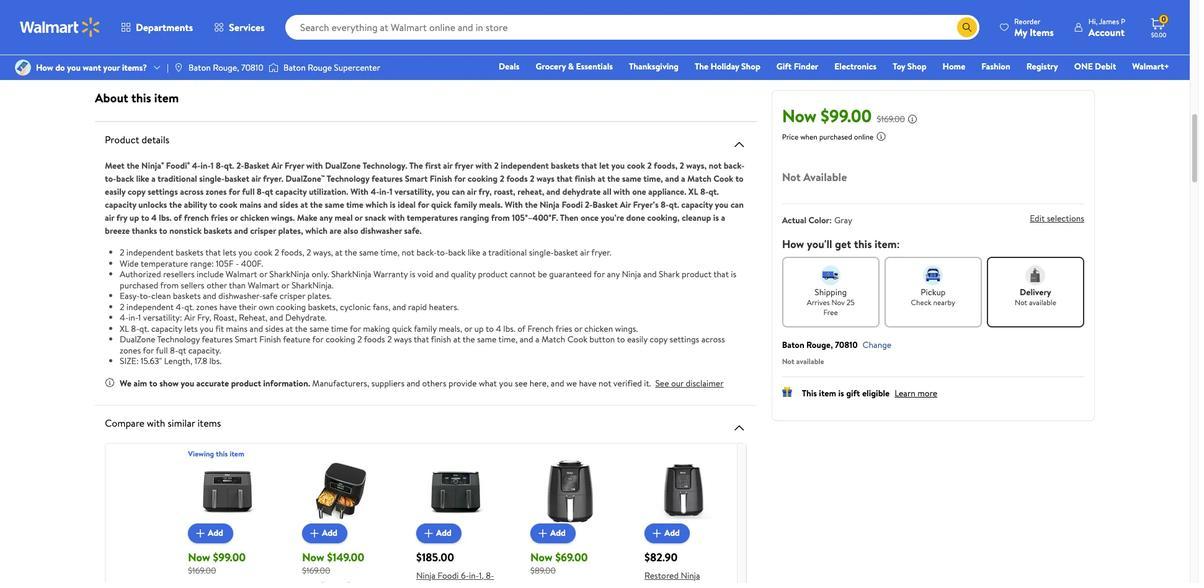 Task type: describe. For each thing, give the bounding box(es) containing it.
about this item
[[95, 89, 179, 106]]

reheat,
[[518, 186, 545, 198]]

single- inside the 2 independent baskets that lets you cook 2 foods, 2 ways, at the same time, not back-to-back like a traditional single-basket air fryer. wide temperature range: 105f - 400f. authorized resellers include walmart or sharkninja only. sharkninja warranty is void and quality product cannot be guaranteed for any ninja and shark product that is purchased from sellers other than walmart or sharkninja. easy-to-clean baskets and dishwasher-safe crisper plates. 2 independent 4-qt. zones have their own cooking baskets, cyclonic fans, and rapid heaters. 4-in-1 versatility: air fry, roast, reheat, and dehydrate. xl 8-qt. capacity lets you fit mains and sides at the same time for making quick family meals, or up to 4 lbs. of french fries or chicken wings. dualzone technology features smart finish feature for cooking 2 foods 2 ways that finish at the same time, and a match cook button to easily copy settings across zones for full 8-qt capacity. size: 15.63" length, 17.8 lbs.
[[529, 246, 554, 259]]

air right 'first'
[[443, 160, 453, 172]]

xl inside meet the ninja® foodi® 4-in-1 8-qt. 2-basket air fryer with dualzone technology. the first air fryer with 2 independent baskets that let you cook 2 foods, 2 ways, not back- to-back like a traditional single-basket air fryer. dualzone™ technology features smart finish for cooking 2 foods 2 ways that finish at the same time, and a match cook to easily copy settings across zones for full 8-qt capacity utilization. with 4-in-1 versatility, you can air fry, roast, reheat, and dehydrate all with one appliance. xl 8-qt. capacity unlocks the ability to cook mains and sides at the same time which is ideal for quick family meals. with the ninja foodi 2-basket air fryer's 8-qt. capacity you can air fry up to 4 lbs. of french fries or chicken wings. make any meal or snack with temperatures ranging from 105°–400°f. then once you're done cooking, cleanup is a breeze thanks to nonstick baskets and crisper plates, which are also dishwasher safe.
[[689, 186, 699, 198]]

ninja foodi 4 in 1, 8 qt. 2-basket air fryer with dualzone technology, air fry, roast & more, black, dz100wm image
[[195, 459, 259, 524]]

0 $0.00
[[1152, 14, 1167, 39]]

$82.90 group
[[645, 459, 723, 583]]

with left similar
[[147, 416, 165, 430]]

wings. inside the 2 independent baskets that lets you cook 2 foods, 2 ways, at the same time, not back-to-back like a traditional single-basket air fryer. wide temperature range: 105f - 400f. authorized resellers include walmart or sharkninja only. sharkninja warranty is void and quality product cannot be guaranteed for any ninja and shark product that is purchased from sellers other than walmart or sharkninja. easy-to-clean baskets and dishwasher-safe crisper plates. 2 independent 4-qt. zones have their own cooking baskets, cyclonic fans, and rapid heaters. 4-in-1 versatility: air fry, roast, reheat, and dehydrate. xl 8-qt. capacity lets you fit mains and sides at the same time for making quick family meals, or up to 4 lbs. of french fries or chicken wings. dualzone technology features smart finish feature for cooking 2 foods 2 ways that finish at the same time, and a match cook button to easily copy settings across zones for full 8-qt capacity. size: 15.63" length, 17.8 lbs.
[[615, 322, 638, 335]]

electronics
[[835, 60, 877, 73]]

include
[[197, 268, 224, 281]]

3+ inside product group
[[494, 39, 503, 49]]

how do you want your items?
[[36, 61, 147, 74]]

add for now $149.00
[[322, 527, 338, 540]]

6-
[[461, 570, 469, 582]]

fashion link
[[977, 60, 1017, 73]]

at down are
[[335, 246, 343, 259]]

0 horizontal spatial with
[[351, 186, 369, 198]]

1 shop from the left
[[742, 60, 761, 73]]

delivery for delivery
[[460, 39, 487, 49]]

across inside the 2 independent baskets that lets you cook 2 foods, 2 ways, at the same time, not back-to-back like a traditional single-basket air fryer. wide temperature range: 105f - 400f. authorized resellers include walmart or sharkninja only. sharkninja warranty is void and quality product cannot be guaranteed for any ninja and shark product that is purchased from sellers other than walmart or sharkninja. easy-to-clean baskets and dishwasher-safe crisper plates. 2 independent 4-qt. zones have their own cooking baskets, cyclonic fans, and rapid heaters. 4-in-1 versatility: air fry, roast, reheat, and dehydrate. xl 8-qt. capacity lets you fit mains and sides at the same time for making quick family meals, or up to 4 lbs. of french fries or chicken wings. dualzone technology features smart finish feature for cooking 2 foods 2 ways that finish at the same time, and a match cook button to easily copy settings across zones for full 8-qt capacity. size: 15.63" length, 17.8 lbs.
[[702, 333, 725, 346]]

same right meals, at the bottom of the page
[[477, 333, 497, 346]]

first
[[425, 160, 441, 172]]

similar
[[168, 416, 195, 430]]

2 sharkninja from the left
[[331, 268, 372, 281]]

with right the fryer on the top left of page
[[476, 160, 492, 172]]

add for now $69.00
[[551, 527, 566, 540]]

chicken inside meet the ninja® foodi® 4-in-1 8-qt. 2-basket air fryer with dualzone technology. the first air fryer with 2 independent baskets that let you cook 2 foods, 2 ways, not back- to-back like a traditional single-basket air fryer. dualzone™ technology features smart finish for cooking 2 foods 2 ways that finish at the same time, and a match cook to easily copy settings across zones for full 8-qt capacity utilization. with 4-in-1 versatility, you can air fry, roast, reheat, and dehydrate all with one appliance. xl 8-qt. capacity unlocks the ability to cook mains and sides at the same time which is ideal for quick family meals. with the ninja foodi 2-basket air fryer's 8-qt. capacity you can air fry up to 4 lbs. of french fries or chicken wings. make any meal or snack with temperatures ranging from 105°–400°f. then once you're done cooking, cleanup is a breeze thanks to nonstick baskets and crisper plates, which are also dishwasher safe.
[[240, 212, 269, 224]]

 image for baton rouge supercenter
[[269, 61, 279, 74]]

roast,
[[494, 186, 516, 198]]

compare
[[105, 416, 145, 430]]

services
[[229, 20, 265, 34]]

fit
[[216, 322, 224, 335]]

capacity up cleanup
[[682, 199, 713, 211]]

4- down easy-
[[120, 312, 128, 324]]

gift
[[847, 387, 861, 400]]

gift finder
[[777, 60, 819, 73]]

legal information image
[[877, 132, 887, 142]]

shipping up rouge
[[289, 19, 315, 29]]

2 vertical spatial independent
[[127, 301, 174, 313]]

departments
[[136, 20, 193, 34]]

baton rouge supercenter
[[284, 61, 381, 74]]

1 vertical spatial lets
[[184, 322, 198, 335]]

that right shark
[[714, 268, 729, 281]]

pickup for pickup
[[431, 39, 452, 49]]

baskets down french
[[204, 225, 232, 237]]

1 vertical spatial 2-
[[585, 199, 593, 211]]

see our disclaimer button
[[656, 377, 724, 390]]

qt. inside $185.00 ninja foodi 6-in-1, 8- qt. 2-basket ai
[[417, 583, 426, 583]]

shipping up thanksgiving
[[620, 19, 646, 29]]

2 horizontal spatial $169.00
[[877, 113, 906, 125]]

items
[[198, 416, 221, 430]]

add for now $99.00
[[208, 527, 223, 540]]

1 vertical spatial basket
[[593, 199, 618, 211]]

one
[[1075, 60, 1094, 73]]

day up your
[[110, 19, 121, 29]]

toy
[[893, 60, 906, 73]]

the down plates.
[[295, 322, 308, 335]]

the right 'meet'
[[127, 160, 139, 172]]

of inside meet the ninja® foodi® 4-in-1 8-qt. 2-basket air fryer with dualzone technology. the first air fryer with 2 independent baskets that let you cook 2 foods, 2 ways, not back- to-back like a traditional single-basket air fryer. dualzone™ technology features smart finish for cooking 2 foods 2 ways that finish at the same time, and a match cook to easily copy settings across zones for full 8-qt capacity utilization. with 4-in-1 versatility, you can air fry, roast, reheat, and dehydrate all with one appliance. xl 8-qt. capacity unlocks the ability to cook mains and sides at the same time which is ideal for quick family meals. with the ninja foodi 2-basket air fryer's 8-qt. capacity you can air fry up to 4 lbs. of french fries or chicken wings. make any meal or snack with temperatures ranging from 105°–400°f. then once you're done cooking, cleanup is a breeze thanks to nonstick baskets and crisper plates, which are also dishwasher safe.
[[174, 212, 182, 224]]

settings inside meet the ninja® foodi® 4-in-1 8-qt. 2-basket air fryer with dualzone technology. the first air fryer with 2 independent baskets that let you cook 2 foods, 2 ways, not back- to-back like a traditional single-basket air fryer. dualzone™ technology features smart finish for cooking 2 foods 2 ways that finish at the same time, and a match cook to easily copy settings across zones for full 8-qt capacity utilization. with 4-in-1 versatility, you can air fry, roast, reheat, and dehydrate all with one appliance. xl 8-qt. capacity unlocks the ability to cook mains and sides at the same time which is ideal for quick family meals. with the ninja foodi 2-basket air fryer's 8-qt. capacity you can air fry up to 4 lbs. of french fries or chicken wings. make any meal or snack with temperatures ranging from 105°–400°f. then once you're done cooking, cleanup is a breeze thanks to nonstick baskets and crisper plates, which are also dishwasher safe.
[[148, 186, 178, 198]]

shipping
[[815, 286, 847, 299]]

same up "one"
[[622, 173, 642, 185]]

capacity up fry
[[105, 199, 136, 211]]

ways, inside meet the ninja® foodi® 4-in-1 8-qt. 2-basket air fryer with dualzone technology. the first air fryer with 2 independent baskets that let you cook 2 foods, 2 ways, not back- to-back like a traditional single-basket air fryer. dualzone™ technology features smart finish for cooking 2 foods 2 ways that finish at the same time, and a match cook to easily copy settings across zones for full 8-qt capacity utilization. with 4-in-1 versatility, you can air fry, roast, reheat, and dehydrate all with one appliance. xl 8-qt. capacity unlocks the ability to cook mains and sides at the same time which is ideal for quick family meals. with the ninja foodi 2-basket air fryer's 8-qt. capacity you can air fry up to 4 lbs. of french fries or chicken wings. make any meal or snack with temperatures ranging from 105°–400°f. then once you're done cooking, cleanup is a breeze thanks to nonstick baskets and crisper plates, which are also dishwasher safe.
[[687, 160, 707, 172]]

home
[[943, 60, 966, 73]]

4- right foodi®
[[192, 160, 201, 172]]

temperature
[[141, 257, 188, 270]]

ninja foodi 6-in-1, 8-qt. 2-basket air fryer with dualzone technology, ad150 image
[[423, 459, 488, 524]]

$99.00 for now $99.00
[[821, 104, 872, 128]]

2 independent baskets that lets you cook 2 foods, 2 ways, at the same time, not back-to-back like a traditional single-basket air fryer. wide temperature range: 105f - 400f. authorized resellers include walmart or sharkninja only. sharkninja warranty is void and quality product cannot be guaranteed for any ninja and shark product that is purchased from sellers other than walmart or sharkninja. easy-to-clean baskets and dishwasher-safe crisper plates. 2 independent 4-qt. zones have their own cooking baskets, cyclonic fans, and rapid heaters. 4-in-1 versatility: air fry, roast, reheat, and dehydrate. xl 8-qt. capacity lets you fit mains and sides at the same time for making quick family meals, or up to 4 lbs. of french fries or chicken wings. dualzone technology features smart finish feature for cooking 2 foods 2 ways that finish at the same time, and a match cook button to easily copy settings across zones for full 8-qt capacity. size: 15.63" length, 17.8 lbs.
[[120, 246, 737, 367]]

gift finder link
[[771, 60, 824, 73]]

1 vertical spatial air
[[620, 199, 631, 211]]

dishwasher
[[361, 225, 402, 237]]

add to cart image for now $69.00
[[536, 526, 551, 541]]

a down "ranging"
[[483, 246, 487, 259]]

add button inside $185.00 group
[[417, 524, 462, 543]]

3+ up essentials on the top
[[597, 19, 605, 29]]

the down the reheat,
[[525, 199, 538, 211]]

fry
[[117, 212, 127, 224]]

snack
[[365, 212, 386, 224]]

0 vertical spatial can
[[452, 186, 465, 198]]

your
[[103, 61, 120, 74]]

1 inside the 2 independent baskets that lets you cook 2 foods, 2 ways, at the same time, not back-to-back like a traditional single-basket air fryer. wide temperature range: 105f - 400f. authorized resellers include walmart or sharkninja only. sharkninja warranty is void and quality product cannot be guaranteed for any ninja and shark product that is purchased from sellers other than walmart or sharkninja. easy-to-clean baskets and dishwasher-safe crisper plates. 2 independent 4-qt. zones have their own cooking baskets, cyclonic fans, and rapid heaters. 4-in-1 versatility: air fry, roast, reheat, and dehydrate. xl 8-qt. capacity lets you fit mains and sides at the same time for making quick family meals, or up to 4 lbs. of french fries or chicken wings. dualzone technology features smart finish feature for cooking 2 foods 2 ways that finish at the same time, and a match cook button to easily copy settings across zones for full 8-qt capacity. size: 15.63" length, 17.8 lbs.
[[138, 312, 141, 324]]

3+ day shipping inside product group
[[494, 39, 544, 49]]

17.8
[[195, 355, 207, 367]]

add to cart image for $82.90
[[650, 526, 665, 541]]

gray
[[835, 214, 853, 227]]

or right safe
[[282, 279, 290, 291]]

back inside the 2 independent baskets that lets you cook 2 foods, 2 ways, at the same time, not back-to-back like a traditional single-basket air fryer. wide temperature range: 105f - 400f. authorized resellers include walmart or sharkninja only. sharkninja warranty is void and quality product cannot be guaranteed for any ninja and shark product that is purchased from sellers other than walmart or sharkninja. easy-to-clean baskets and dishwasher-safe crisper plates. 2 independent 4-qt. zones have their own cooking baskets, cyclonic fans, and rapid heaters. 4-in-1 versatility: air fry, roast, reheat, and dehydrate. xl 8-qt. capacity lets you fit mains and sides at the same time for making quick family meals, or up to 4 lbs. of french fries or chicken wings. dualzone technology features smart finish feature for cooking 2 foods 2 ways that finish at the same time, and a match cook button to easily copy settings across zones for full 8-qt capacity. size: 15.63" length, 17.8 lbs.
[[448, 246, 466, 259]]

gifting made easy image
[[783, 387, 792, 397]]

intent image for pickup image
[[924, 266, 944, 286]]

compare with similar items image
[[732, 421, 747, 435]]

at down let
[[598, 173, 606, 185]]

easily inside the 2 independent baskets that lets you cook 2 foods, 2 ways, at the same time, not back-to-back like a traditional single-basket air fryer. wide temperature range: 105f - 400f. authorized resellers include walmart or sharkninja only. sharkninja warranty is void and quality product cannot be guaranteed for any ninja and shark product that is purchased from sellers other than walmart or sharkninja. easy-to-clean baskets and dishwasher-safe crisper plates. 2 independent 4-qt. zones have their own cooking baskets, cyclonic fans, and rapid heaters. 4-in-1 versatility: air fry, roast, reheat, and dehydrate. xl 8-qt. capacity lets you fit mains and sides at the same time for making quick family meals, or up to 4 lbs. of french fries or chicken wings. dualzone technology features smart finish feature for cooking 2 foods 2 ways that finish at the same time, and a match cook button to easily copy settings across zones for full 8-qt capacity. size: 15.63" length, 17.8 lbs.
[[628, 333, 648, 346]]

void
[[418, 268, 434, 281]]

fry,
[[479, 186, 492, 198]]

to right "button"
[[617, 333, 625, 346]]

now $99.00 group
[[188, 459, 266, 583]]

1 vertical spatial cook
[[219, 199, 238, 211]]

$0.00
[[1152, 30, 1167, 39]]

that up 'include'
[[206, 246, 221, 259]]

qt. down the appliance.
[[669, 199, 680, 211]]

this
[[802, 387, 818, 400]]

show
[[159, 377, 179, 390]]

lbs. inside meet the ninja® foodi® 4-in-1 8-qt. 2-basket air fryer with dualzone technology. the first air fryer with 2 independent baskets that let you cook 2 foods, 2 ways, not back- to-back like a traditional single-basket air fryer. dualzone™ technology features smart finish for cooking 2 foods 2 ways that finish at the same time, and a match cook to easily copy settings across zones for full 8-qt capacity utilization. with 4-in-1 versatility, you can air fry, roast, reheat, and dehydrate all with one appliance. xl 8-qt. capacity unlocks the ability to cook mains and sides at the same time which is ideal for quick family meals. with the ninja foodi 2-basket air fryer's 8-qt. capacity you can air fry up to 4 lbs. of french fries or chicken wings. make any meal or snack with temperatures ranging from 105°–400°f. then once you're done cooking, cleanup is a breeze thanks to nonstick baskets and crisper plates, which are also dishwasher safe.
[[159, 212, 172, 224]]

we
[[567, 377, 577, 390]]

grocery & essentials link
[[530, 60, 619, 73]]

qt. right foodi®
[[224, 160, 234, 172]]

105f
[[216, 257, 234, 270]]

intent image for delivery image
[[1026, 266, 1046, 286]]

2 vertical spatial to-
[[140, 290, 151, 302]]

easy-
[[120, 290, 140, 302]]

ways inside meet the ninja® foodi® 4-in-1 8-qt. 2-basket air fryer with dualzone technology. the first air fryer with 2 independent baskets that let you cook 2 foods, 2 ways, not back- to-back like a traditional single-basket air fryer. dualzone™ technology features smart finish for cooking 2 foods 2 ways that finish at the same time, and a match cook to easily copy settings across zones for full 8-qt capacity utilization. with 4-in-1 versatility, you can air fry, roast, reheat, and dehydrate all with one appliance. xl 8-qt. capacity unlocks the ability to cook mains and sides at the same time which is ideal for quick family meals. with the ninja foodi 2-basket air fryer's 8-qt. capacity you can air fry up to 4 lbs. of french fries or chicken wings. make any meal or snack with temperatures ranging from 105°–400°f. then once you're done cooking, cleanup is a breeze thanks to nonstick baskets and crisper plates, which are also dishwasher safe.
[[537, 173, 555, 185]]

fryer's
[[633, 199, 659, 211]]

we
[[120, 377, 132, 390]]

supercenter
[[334, 61, 381, 74]]

one debit link
[[1069, 60, 1122, 73]]

 image for baton rouge, 70810
[[174, 63, 184, 73]]

ways, inside the 2 independent baskets that lets you cook 2 foods, 2 ways, at the same time, not back-to-back like a traditional single-basket air fryer. wide temperature range: 105f - 400f. authorized resellers include walmart or sharkninja only. sharkninja warranty is void and quality product cannot be guaranteed for any ninja and shark product that is purchased from sellers other than walmart or sharkninja. easy-to-clean baskets and dishwasher-safe crisper plates. 2 independent 4-qt. zones have their own cooking baskets, cyclonic fans, and rapid heaters. 4-in-1 versatility: air fry, roast, reheat, and dehydrate. xl 8-qt. capacity lets you fit mains and sides at the same time for making quick family meals, or up to 4 lbs. of french fries or chicken wings. dualzone technology features smart finish feature for cooking 2 foods 2 ways that finish at the same time, and a match cook button to easily copy settings across zones for full 8-qt capacity. size: 15.63" length, 17.8 lbs.
[[313, 246, 333, 259]]

to right thanks
[[159, 225, 167, 237]]

ideal
[[398, 199, 416, 211]]

time inside the 2 independent baskets that lets you cook 2 foods, 2 ways, at the same time, not back-to-back like a traditional single-basket air fryer. wide temperature range: 105f - 400f. authorized resellers include walmart or sharkninja only. sharkninja warranty is void and quality product cannot be guaranteed for any ninja and shark product that is purchased from sellers other than walmart or sharkninja. easy-to-clean baskets and dishwasher-safe crisper plates. 2 independent 4-qt. zones have their own cooking baskets, cyclonic fans, and rapid heaters. 4-in-1 versatility: air fry, roast, reheat, and dehydrate. xl 8-qt. capacity lets you fit mains and sides at the same time for making quick family meals, or up to 4 lbs. of french fries or chicken wings. dualzone technology features smart finish feature for cooking 2 foods 2 ways that finish at the same time, and a match cook button to easily copy settings across zones for full 8-qt capacity. size: 15.63" length, 17.8 lbs.
[[331, 322, 348, 335]]

3+ right services
[[265, 19, 274, 29]]

baskets down resellers
[[173, 290, 201, 302]]

available inside delivery not available
[[1030, 297, 1057, 308]]

or up safe
[[259, 268, 268, 281]]

up inside meet the ninja® foodi® 4-in-1 8-qt. 2-basket air fryer with dualzone technology. the first air fryer with 2 independent baskets that let you cook 2 foods, 2 ways, not back- to-back like a traditional single-basket air fryer. dualzone™ technology features smart finish for cooking 2 foods 2 ways that finish at the same time, and a match cook to easily copy settings across zones for full 8-qt capacity utilization. with 4-in-1 versatility, you can air fry, roast, reheat, and dehydrate all with one appliance. xl 8-qt. capacity unlocks the ability to cook mains and sides at the same time which is ideal for quick family meals. with the ninja foodi 2-basket air fryer's 8-qt. capacity you can air fry up to 4 lbs. of french fries or chicken wings. make any meal or snack with temperatures ranging from 105°–400°f. then once you're done cooking, cleanup is a breeze thanks to nonstick baskets and crisper plates, which are also dishwasher safe.
[[130, 212, 139, 224]]

foods inside meet the ninja® foodi® 4-in-1 8-qt. 2-basket air fryer with dualzone technology. the first air fryer with 2 independent baskets that let you cook 2 foods, 2 ways, not back- to-back like a traditional single-basket air fryer. dualzone™ technology features smart finish for cooking 2 foods 2 ways that finish at the same time, and a match cook to easily copy settings across zones for full 8-qt capacity utilization. with 4-in-1 versatility, you can air fry, roast, reheat, and dehydrate all with one appliance. xl 8-qt. capacity unlocks the ability to cook mains and sides at the same time which is ideal for quick family meals. with the ninja foodi 2-basket air fryer's 8-qt. capacity you can air fry up to 4 lbs. of french fries or chicken wings. make any meal or snack with temperatures ranging from 105°–400°f. then once you're done cooking, cleanup is a breeze thanks to nonstick baskets and crisper plates, which are also dishwasher safe.
[[507, 173, 528, 185]]

in- inside $185.00 ninja foodi 6-in-1, 8- qt. 2-basket ai
[[469, 570, 479, 582]]

at up make
[[301, 199, 308, 211]]

1 horizontal spatial 1
[[211, 160, 214, 172]]

0 vertical spatial the
[[695, 60, 709, 73]]

1 vertical spatial zones
[[196, 301, 218, 313]]

same down the utilization.
[[325, 199, 344, 211]]

baton rouge, 70810
[[189, 61, 264, 74]]

qt inside the 2 independent baskets that lets you cook 2 foods, 2 ways, at the same time, not back-to-back like a traditional single-basket air fryer. wide temperature range: 105f - 400f. authorized resellers include walmart or sharkninja only. sharkninja warranty is void and quality product cannot be guaranteed for any ninja and shark product that is purchased from sellers other than walmart or sharkninja. easy-to-clean baskets and dishwasher-safe crisper plates. 2 independent 4-qt. zones have their own cooking baskets, cyclonic fans, and rapid heaters. 4-in-1 versatility: air fry, roast, reheat, and dehydrate. xl 8-qt. capacity lets you fit mains and sides at the same time for making quick family meals, or up to 4 lbs. of french fries or chicken wings. dualzone technology features smart finish feature for cooking 2 foods 2 ways that finish at the same time, and a match cook button to easily copy settings across zones for full 8-qt capacity. size: 15.63" length, 17.8 lbs.
[[178, 344, 186, 357]]

french
[[184, 212, 209, 224]]

meal
[[335, 212, 353, 224]]

utilization.
[[309, 186, 349, 198]]

a down ninja®
[[151, 173, 156, 185]]

3+ up your
[[100, 19, 108, 29]]

2 shop from the left
[[908, 60, 927, 73]]

shipping up items?
[[123, 19, 150, 29]]

features inside the 2 independent baskets that lets you cook 2 foods, 2 ways, at the same time, not back-to-back like a traditional single-basket air fryer. wide temperature range: 105f - 400f. authorized resellers include walmart or sharkninja only. sharkninja warranty is void and quality product cannot be guaranteed for any ninja and shark product that is purchased from sellers other than walmart or sharkninja. easy-to-clean baskets and dishwasher-safe crisper plates. 2 independent 4-qt. zones have their own cooking baskets, cyclonic fans, and rapid heaters. 4-in-1 versatility: air fry, roast, reheat, and dehydrate. xl 8-qt. capacity lets you fit mains and sides at the same time for making quick family meals, or up to 4 lbs. of french fries or chicken wings. dualzone technology features smart finish feature for cooking 2 foods 2 ways that finish at the same time, and a match cook button to easily copy settings across zones for full 8-qt capacity. size: 15.63" length, 17.8 lbs.
[[202, 333, 233, 346]]

the up make
[[310, 199, 323, 211]]

of inside the 2 independent baskets that lets you cook 2 foods, 2 ways, at the same time, not back-to-back like a traditional single-basket air fryer. wide temperature range: 105f - 400f. authorized resellers include walmart or sharkninja only. sharkninja warranty is void and quality product cannot be guaranteed for any ninja and shark product that is purchased from sellers other than walmart or sharkninja. easy-to-clean baskets and dishwasher-safe crisper plates. 2 independent 4-qt. zones have their own cooking baskets, cyclonic fans, and rapid heaters. 4-in-1 versatility: air fry, roast, reheat, and dehydrate. xl 8-qt. capacity lets you fit mains and sides at the same time for making quick family meals, or up to 4 lbs. of french fries or chicken wings. dualzone technology features smart finish feature for cooking 2 foods 2 ways that finish at the same time, and a match cook button to easily copy settings across zones for full 8-qt capacity. size: 15.63" length, 17.8 lbs.
[[518, 322, 526, 335]]

2 horizontal spatial lbs.
[[504, 322, 516, 335]]

dehydrate
[[563, 186, 601, 198]]

$69.00
[[556, 550, 588, 565]]

2 horizontal spatial product
[[682, 268, 712, 281]]

basket inside meet the ninja® foodi® 4-in-1 8-qt. 2-basket air fryer with dualzone technology. the first air fryer with 2 independent baskets that let you cook 2 foods, 2 ways, not back- to-back like a traditional single-basket air fryer. dualzone™ technology features smart finish for cooking 2 foods 2 ways that finish at the same time, and a match cook to easily copy settings across zones for full 8-qt capacity utilization. with 4-in-1 versatility, you can air fry, roast, reheat, and dehydrate all with one appliance. xl 8-qt. capacity unlocks the ability to cook mains and sides at the same time which is ideal for quick family meals. with the ninja foodi 2-basket air fryer's 8-qt. capacity you can air fry up to 4 lbs. of french fries or chicken wings. make any meal or snack with temperatures ranging from 105°–400°f. then once you're done cooking, cleanup is a breeze thanks to nonstick baskets and crisper plates, which are also dishwasher safe.
[[225, 173, 249, 185]]

3+ day shipping right services
[[265, 19, 315, 29]]

0
[[1162, 14, 1167, 24]]

or right meals, at the bottom of the page
[[465, 322, 473, 335]]

2 horizontal spatial cook
[[627, 160, 646, 172]]

3+ day shipping up items?
[[100, 19, 150, 29]]

accurate
[[196, 377, 229, 390]]

from inside meet the ninja® foodi® 4-in-1 8-qt. 2-basket air fryer with dualzone technology. the first air fryer with 2 independent baskets that let you cook 2 foods, 2 ways, not back- to-back like a traditional single-basket air fryer. dualzone™ technology features smart finish for cooking 2 foods 2 ways that finish at the same time, and a match cook to easily copy settings across zones for full 8-qt capacity utilization. with 4-in-1 versatility, you can air fry, roast, reheat, and dehydrate all with one appliance. xl 8-qt. capacity unlocks the ability to cook mains and sides at the same time which is ideal for quick family meals. with the ninja foodi 2-basket air fryer's 8-qt. capacity you can air fry up to 4 lbs. of french fries or chicken wings. make any meal or snack with temperatures ranging from 105°–400°f. then once you're done cooking, cleanup is a breeze thanks to nonstick baskets and crisper plates, which are also dishwasher safe.
[[492, 212, 510, 224]]

once
[[581, 212, 599, 224]]

guaranteed
[[550, 268, 592, 281]]

4- right clean
[[176, 301, 185, 313]]

a up the appliance.
[[682, 173, 686, 185]]

intent image for shipping image
[[821, 266, 841, 286]]

the up all
[[608, 173, 620, 185]]

copy inside the 2 independent baskets that lets you cook 2 foods, 2 ways, at the same time, not back-to-back like a traditional single-basket air fryer. wide temperature range: 105f - 400f. authorized resellers include walmart or sharkninja only. sharkninja warranty is void and quality product cannot be guaranteed for any ninja and shark product that is purchased from sellers other than walmart or sharkninja. easy-to-clean baskets and dishwasher-safe crisper plates. 2 independent 4-qt. zones have their own cooking baskets, cyclonic fans, and rapid heaters. 4-in-1 versatility: air fry, roast, reheat, and dehydrate. xl 8-qt. capacity lets you fit mains and sides at the same time for making quick family meals, or up to 4 lbs. of french fries or chicken wings. dualzone technology features smart finish feature for cooking 2 foods 2 ways that finish at the same time, and a match cook button to easily copy settings across zones for full 8-qt capacity. size: 15.63" length, 17.8 lbs.
[[650, 333, 668, 346]]

finish inside meet the ninja® foodi® 4-in-1 8-qt. 2-basket air fryer with dualzone technology. the first air fryer with 2 independent baskets that let you cook 2 foods, 2 ways, not back- to-back like a traditional single-basket air fryer. dualzone™ technology features smart finish for cooking 2 foods 2 ways that finish at the same time, and a match cook to easily copy settings across zones for full 8-qt capacity utilization. with 4-in-1 versatility, you can air fry, roast, reheat, and dehydrate all with one appliance. xl 8-qt. capacity unlocks the ability to cook mains and sides at the same time which is ideal for quick family meals. with the ninja foodi 2-basket air fryer's 8-qt. capacity you can air fry up to 4 lbs. of french fries or chicken wings. make any meal or snack with temperatures ranging from 105°–400°f. then once you're done cooking, cleanup is a breeze thanks to nonstick baskets and crisper plates, which are also dishwasher safe.
[[430, 173, 452, 185]]

xl inside the 2 independent baskets that lets you cook 2 foods, 2 ways, at the same time, not back-to-back like a traditional single-basket air fryer. wide temperature range: 105f - 400f. authorized resellers include walmart or sharkninja only. sharkninja warranty is void and quality product cannot be guaranteed for any ninja and shark product that is purchased from sellers other than walmart or sharkninja. easy-to-clean baskets and dishwasher-safe crisper plates. 2 independent 4-qt. zones have their own cooking baskets, cyclonic fans, and rapid heaters. 4-in-1 versatility: air fry, roast, reheat, and dehydrate. xl 8-qt. capacity lets you fit mains and sides at the same time for making quick family meals, or up to 4 lbs. of french fries or chicken wings. dualzone technology features smart finish feature for cooking 2 foods 2 ways that finish at the same time, and a match cook button to easily copy settings across zones for full 8-qt capacity. size: 15.63" length, 17.8 lbs.
[[120, 322, 129, 335]]

account
[[1089, 25, 1125, 39]]

2 horizontal spatial this
[[855, 236, 872, 252]]

0 vertical spatial not
[[783, 169, 801, 185]]

same down baskets,
[[310, 322, 329, 335]]

what
[[479, 377, 497, 390]]

pickup for pickup check nearby
[[921, 286, 946, 299]]

roast,
[[214, 312, 237, 324]]

how for how do you want your items?
[[36, 61, 53, 74]]

ways inside the 2 independent baskets that lets you cook 2 foods, 2 ways, at the same time, not back-to-back like a traditional single-basket air fryer. wide temperature range: 105f - 400f. authorized resellers include walmart or sharkninja only. sharkninja warranty is void and quality product cannot be guaranteed for any ninja and shark product that is purchased from sellers other than walmart or sharkninja. easy-to-clean baskets and dishwasher-safe crisper plates. 2 independent 4-qt. zones have their own cooking baskets, cyclonic fans, and rapid heaters. 4-in-1 versatility: air fry, roast, reheat, and dehydrate. xl 8-qt. capacity lets you fit mains and sides at the same time for making quick family meals, or up to 4 lbs. of french fries or chicken wings. dualzone technology features smart finish feature for cooking 2 foods 2 ways that finish at the same time, and a match cook button to easily copy settings across zones for full 8-qt capacity. size: 15.63" length, 17.8 lbs.
[[394, 333, 412, 346]]

4 inside meet the ninja® foodi® 4-in-1 8-qt. 2-basket air fryer with dualzone technology. the first air fryer with 2 independent baskets that let you cook 2 foods, 2 ways, not back- to-back like a traditional single-basket air fryer. dualzone™ technology features smart finish for cooking 2 foods 2 ways that finish at the same time, and a match cook to easily copy settings across zones for full 8-qt capacity utilization. with 4-in-1 versatility, you can air fry, roast, reheat, and dehydrate all with one appliance. xl 8-qt. capacity unlocks the ability to cook mains and sides at the same time which is ideal for quick family meals. with the ninja foodi 2-basket air fryer's 8-qt. capacity you can air fry up to 4 lbs. of french fries or chicken wings. make any meal or snack with temperatures ranging from 105°–400°f. then once you're done cooking, cleanup is a breeze thanks to nonstick baskets and crisper plates, which are also dishwasher safe.
[[151, 212, 157, 224]]

with up dualzone™
[[307, 160, 323, 172]]

like inside the 2 independent baskets that lets you cook 2 foods, 2 ways, at the same time, not back-to-back like a traditional single-basket air fryer. wide temperature range: 105f - 400f. authorized resellers include walmart or sharkninja only. sharkninja warranty is void and quality product cannot be guaranteed for any ninja and shark product that is purchased from sellers other than walmart or sharkninja. easy-to-clean baskets and dishwasher-safe crisper plates. 2 independent 4-qt. zones have their own cooking baskets, cyclonic fans, and rapid heaters. 4-in-1 versatility: air fry, roast, reheat, and dehydrate. xl 8-qt. capacity lets you fit mains and sides at the same time for making quick family meals, or up to 4 lbs. of french fries or chicken wings. dualzone technology features smart finish feature for cooking 2 foods 2 ways that finish at the same time, and a match cook button to easily copy settings across zones for full 8-qt capacity. size: 15.63" length, 17.8 lbs.
[[468, 246, 481, 259]]

fry,
[[197, 312, 211, 324]]

Walmart Site-Wide search field
[[285, 15, 980, 40]]

our
[[672, 377, 684, 390]]

temperatures
[[407, 212, 458, 224]]

&
[[568, 60, 574, 73]]

$89.00
[[531, 565, 556, 577]]

restored ninja af100 4quart air fryer (black) (refurbished) image
[[652, 459, 716, 524]]

add button for now $69.00
[[531, 524, 576, 543]]

one debit
[[1075, 60, 1117, 73]]

3+ day shipping up essentials on the top
[[597, 19, 646, 29]]

add inside $185.00 group
[[436, 527, 452, 540]]

item for about this item
[[154, 89, 179, 106]]

2 horizontal spatial item
[[820, 387, 837, 400]]

item:
[[875, 236, 900, 252]]

learn more about strikethrough prices image
[[908, 114, 918, 124]]

Search search field
[[285, 15, 980, 40]]

other
[[207, 279, 227, 291]]

at right reheat,
[[286, 322, 293, 335]]

walmart up the dishwasher-
[[226, 268, 257, 281]]

or left "button"
[[575, 322, 583, 335]]

baton inside baton rouge, 70810 change not available
[[783, 339, 805, 351]]

crisper inside meet the ninja® foodi® 4-in-1 8-qt. 2-basket air fryer with dualzone technology. the first air fryer with 2 independent baskets that let you cook 2 foods, 2 ways, not back- to-back like a traditional single-basket air fryer. dualzone™ technology features smart finish for cooking 2 foods 2 ways that finish at the same time, and a match cook to easily copy settings across zones for full 8-qt capacity utilization. with 4-in-1 versatility, you can air fry, roast, reheat, and dehydrate all with one appliance. xl 8-qt. capacity unlocks the ability to cook mains and sides at the same time which is ideal for quick family meals. with the ninja foodi 2-basket air fryer's 8-qt. capacity you can air fry up to 4 lbs. of french fries or chicken wings. make any meal or snack with temperatures ranging from 105°–400°f. then once you're done cooking, cleanup is a breeze thanks to nonstick baskets and crisper plates, which are also dishwasher safe.
[[250, 225, 276, 237]]

foods inside the 2 independent baskets that lets you cook 2 foods, 2 ways, at the same time, not back-to-back like a traditional single-basket air fryer. wide temperature range: 105f - 400f. authorized resellers include walmart or sharkninja only. sharkninja warranty is void and quality product cannot be guaranteed for any ninja and shark product that is purchased from sellers other than walmart or sharkninja. easy-to-clean baskets and dishwasher-safe crisper plates. 2 independent 4-qt. zones have their own cooking baskets, cyclonic fans, and rapid heaters. 4-in-1 versatility: air fry, roast, reheat, and dehydrate. xl 8-qt. capacity lets you fit mains and sides at the same time for making quick family meals, or up to 4 lbs. of french fries or chicken wings. dualzone technology features smart finish feature for cooking 2 foods 2 ways that finish at the same time, and a match cook button to easily copy settings across zones for full 8-qt capacity. size: 15.63" length, 17.8 lbs.
[[364, 333, 385, 346]]

1 horizontal spatial lets
[[223, 246, 236, 259]]

capacity inside the 2 independent baskets that lets you cook 2 foods, 2 ways, at the same time, not back-to-back like a traditional single-basket air fryer. wide temperature range: 105f - 400f. authorized resellers include walmart or sharkninja only. sharkninja warranty is void and quality product cannot be guaranteed for any ninja and shark product that is purchased from sellers other than walmart or sharkninja. easy-to-clean baskets and dishwasher-safe crisper plates. 2 independent 4-qt. zones have their own cooking baskets, cyclonic fans, and rapid heaters. 4-in-1 versatility: air fry, roast, reheat, and dehydrate. xl 8-qt. capacity lets you fit mains and sides at the same time for making quick family meals, or up to 4 lbs. of french fries or chicken wings. dualzone technology features smart finish feature for cooking 2 foods 2 ways that finish at the same time, and a match cook button to easily copy settings across zones for full 8-qt capacity. size: 15.63" length, 17.8 lbs.
[[151, 322, 182, 335]]

or right 'meal'
[[355, 212, 363, 224]]

any inside the 2 independent baskets that lets you cook 2 foods, 2 ways, at the same time, not back-to-back like a traditional single-basket air fryer. wide temperature range: 105f - 400f. authorized resellers include walmart or sharkninja only. sharkninja warranty is void and quality product cannot be guaranteed for any ninja and shark product that is purchased from sellers other than walmart or sharkninja. easy-to-clean baskets and dishwasher-safe crisper plates. 2 independent 4-qt. zones have their own cooking baskets, cyclonic fans, and rapid heaters. 4-in-1 versatility: air fry, roast, reheat, and dehydrate. xl 8-qt. capacity lets you fit mains and sides at the same time for making quick family meals, or up to 4 lbs. of french fries or chicken wings. dualzone technology features smart finish feature for cooking 2 foods 2 ways that finish at the same time, and a match cook button to easily copy settings across zones for full 8-qt capacity. size: 15.63" length, 17.8 lbs.
[[607, 268, 620, 281]]

baton for baton rouge supercenter
[[284, 61, 306, 74]]

walmart up own
[[248, 279, 279, 291]]

fryer
[[455, 160, 474, 172]]

that left let
[[582, 160, 597, 172]]

that up dehydrate
[[557, 173, 573, 185]]

technology inside the 2 independent baskets that lets you cook 2 foods, 2 ways, at the same time, not back-to-back like a traditional single-basket air fryer. wide temperature range: 105f - 400f. authorized resellers include walmart or sharkninja only. sharkninja warranty is void and quality product cannot be guaranteed for any ninja and shark product that is purchased from sellers other than walmart or sharkninja. easy-to-clean baskets and dishwasher-safe crisper plates. 2 independent 4-qt. zones have their own cooking baskets, cyclonic fans, and rapid heaters. 4-in-1 versatility: air fry, roast, reheat, and dehydrate. xl 8-qt. capacity lets you fit mains and sides at the same time for making quick family meals, or up to 4 lbs. of french fries or chicken wings. dualzone technology features smart finish feature for cooking 2 foods 2 ways that finish at the same time, and a match cook button to easily copy settings across zones for full 8-qt capacity. size: 15.63" length, 17.8 lbs.
[[157, 333, 200, 346]]

single- inside meet the ninja® foodi® 4-in-1 8-qt. 2-basket air fryer with dualzone technology. the first air fryer with 2 independent baskets that let you cook 2 foods, 2 ways, not back- to-back like a traditional single-basket air fryer. dualzone™ technology features smart finish for cooking 2 foods 2 ways that finish at the same time, and a match cook to easily copy settings across zones for full 8-qt capacity utilization. with 4-in-1 versatility, you can air fry, roast, reheat, and dehydrate all with one appliance. xl 8-qt. capacity unlocks the ability to cook mains and sides at the same time which is ideal for quick family meals. with the ninja foodi 2-basket air fryer's 8-qt. capacity you can air fry up to 4 lbs. of french fries or chicken wings. make any meal or snack with temperatures ranging from 105°–400°f. then once you're done cooking, cleanup is a breeze thanks to nonstick baskets and crisper plates, which are also dishwasher safe.
[[199, 173, 225, 185]]

like inside meet the ninja® foodi® 4-in-1 8-qt. 2-basket air fryer with dualzone technology. the first air fryer with 2 independent baskets that let you cook 2 foods, 2 ways, not back- to-back like a traditional single-basket air fryer. dualzone™ technology features smart finish for cooking 2 foods 2 ways that finish at the same time, and a match cook to easily copy settings across zones for full 8-qt capacity utilization. with 4-in-1 versatility, you can air fry, roast, reheat, and dehydrate all with one appliance. xl 8-qt. capacity unlocks the ability to cook mains and sides at the same time which is ideal for quick family meals. with the ninja foodi 2-basket air fryer's 8-qt. capacity you can air fry up to 4 lbs. of french fries or chicken wings. make any meal or snack with temperatures ranging from 105°–400°f. then once you're done cooking, cleanup is a breeze thanks to nonstick baskets and crisper plates, which are also dishwasher safe.
[[136, 173, 149, 185]]

electronics link
[[829, 60, 883, 73]]

basket inside the 2 independent baskets that lets you cook 2 foods, 2 ways, at the same time, not back-to-back like a traditional single-basket air fryer. wide temperature range: 105f - 400f. authorized resellers include walmart or sharkninja only. sharkninja warranty is void and quality product cannot be guaranteed for any ninja and shark product that is purchased from sellers other than walmart or sharkninja. easy-to-clean baskets and dishwasher-safe crisper plates. 2 independent 4-qt. zones have their own cooking baskets, cyclonic fans, and rapid heaters. 4-in-1 versatility: air fry, roast, reheat, and dehydrate. xl 8-qt. capacity lets you fit mains and sides at the same time for making quick family meals, or up to 4 lbs. of french fries or chicken wings. dualzone technology features smart finish feature for cooking 2 foods 2 ways that finish at the same time, and a match cook button to easily copy settings across zones for full 8-qt capacity. size: 15.63" length, 17.8 lbs.
[[554, 246, 578, 259]]

foodi inside $185.00 ninja foodi 6-in-1, 8- qt. 2-basket ai
[[438, 570, 459, 582]]

now $69.00 group
[[531, 459, 609, 583]]

or right french
[[230, 212, 238, 224]]

dualzone inside the 2 independent baskets that lets you cook 2 foods, 2 ways, at the same time, not back-to-back like a traditional single-basket air fryer. wide temperature range: 105f - 400f. authorized resellers include walmart or sharkninja only. sharkninja warranty is void and quality product cannot be guaranteed for any ninja and shark product that is purchased from sellers other than walmart or sharkninja. easy-to-clean baskets and dishwasher-safe crisper plates. 2 independent 4-qt. zones have their own cooking baskets, cyclonic fans, and rapid heaters. 4-in-1 versatility: air fry, roast, reheat, and dehydrate. xl 8-qt. capacity lets you fit mains and sides at the same time for making quick family meals, or up to 4 lbs. of french fries or chicken wings. dualzone technology features smart finish feature for cooking 2 foods 2 ways that finish at the same time, and a match cook button to easily copy settings across zones for full 8-qt capacity. size: 15.63" length, 17.8 lbs.
[[120, 333, 155, 346]]

qt. up 15.63"
[[139, 322, 149, 335]]

home link
[[938, 60, 972, 73]]

8- inside $185.00 ninja foodi 6-in-1, 8- qt. 2-basket ai
[[486, 570, 494, 582]]

walmart+
[[1133, 60, 1170, 73]]

1 horizontal spatial time,
[[499, 333, 518, 346]]

price
[[783, 132, 799, 142]]

independent inside meet the ninja® foodi® 4-in-1 8-qt. 2-basket air fryer with dualzone technology. the first air fryer with 2 independent baskets that let you cook 2 foods, 2 ways, not back- to-back like a traditional single-basket air fryer. dualzone™ technology features smart finish for cooking 2 foods 2 ways that finish at the same time, and a match cook to easily copy settings across zones for full 8-qt capacity utilization. with 4-in-1 versatility, you can air fry, roast, reheat, and dehydrate all with one appliance. xl 8-qt. capacity unlocks the ability to cook mains and sides at the same time which is ideal for quick family meals. with the ninja foodi 2-basket air fryer's 8-qt. capacity you can air fry up to 4 lbs. of french fries or chicken wings. make any meal or snack with temperatures ranging from 105°–400°f. then once you're done cooking, cleanup is a breeze thanks to nonstick baskets and crisper plates, which are also dishwasher safe.
[[501, 160, 549, 172]]

it.
[[645, 377, 652, 390]]

rouge, for baton rouge, 70810 change not available
[[807, 339, 833, 351]]

check
[[912, 297, 932, 308]]

with right all
[[614, 186, 631, 198]]

the right meals, at the bottom of the page
[[463, 333, 475, 346]]

back inside meet the ninja® foodi® 4-in-1 8-qt. 2-basket air fryer with dualzone technology. the first air fryer with 2 independent baskets that let you cook 2 foods, 2 ways, not back- to-back like a traditional single-basket air fryer. dualzone™ technology features smart finish for cooking 2 foods 2 ways that finish at the same time, and a match cook to easily copy settings across zones for full 8-qt capacity utilization. with 4-in-1 versatility, you can air fry, roast, reheat, and dehydrate all with one appliance. xl 8-qt. capacity unlocks the ability to cook mains and sides at the same time which is ideal for quick family meals. with the ninja foodi 2-basket air fryer's 8-qt. capacity you can air fry up to 4 lbs. of french fries or chicken wings. make any meal or snack with temperatures ranging from 105°–400°f. then once you're done cooking, cleanup is a breeze thanks to nonstick baskets and crisper plates, which are also dishwasher safe.
[[116, 173, 134, 185]]

cook inside the 2 independent baskets that lets you cook 2 foods, 2 ways, at the same time, not back-to-back like a traditional single-basket air fryer. wide temperature range: 105f - 400f. authorized resellers include walmart or sharkninja only. sharkninja warranty is void and quality product cannot be guaranteed for any ninja and shark product that is purchased from sellers other than walmart or sharkninja. easy-to-clean baskets and dishwasher-safe crisper plates. 2 independent 4-qt. zones have their own cooking baskets, cyclonic fans, and rapid heaters. 4-in-1 versatility: air fry, roast, reheat, and dehydrate. xl 8-qt. capacity lets you fit mains and sides at the same time for making quick family meals, or up to 4 lbs. of french fries or chicken wings. dualzone technology features smart finish feature for cooking 2 foods 2 ways that finish at the same time, and a match cook button to easily copy settings across zones for full 8-qt capacity. size: 15.63" length, 17.8 lbs.
[[568, 333, 588, 346]]

$99.00 for now $99.00 $169.00
[[213, 550, 246, 565]]

1 horizontal spatial purchased
[[820, 132, 853, 142]]

traditional inside the 2 independent baskets that lets you cook 2 foods, 2 ways, at the same time, not back-to-back like a traditional single-basket air fryer. wide temperature range: 105f - 400f. authorized resellers include walmart or sharkninja only. sharkninja warranty is void and quality product cannot be guaranteed for any ninja and shark product that is purchased from sellers other than walmart or sharkninja. easy-to-clean baskets and dishwasher-safe crisper plates. 2 independent 4-qt. zones have their own cooking baskets, cyclonic fans, and rapid heaters. 4-in-1 versatility: air fry, roast, reheat, and dehydrate. xl 8-qt. capacity lets you fit mains and sides at the same time for making quick family meals, or up to 4 lbs. of french fries or chicken wings. dualzone technology features smart finish feature for cooking 2 foods 2 ways that finish at the same time, and a match cook button to easily copy settings across zones for full 8-qt capacity. size: 15.63" length, 17.8 lbs.
[[489, 246, 527, 259]]

1 vertical spatial cooking
[[276, 301, 306, 313]]

ninja inside $82.90 restored ninja af100 4quart ai
[[681, 570, 701, 582]]

1 vertical spatial which
[[305, 225, 328, 237]]

4- up snack
[[371, 186, 380, 198]]

the holiday shop
[[695, 60, 761, 73]]

with down ideal
[[388, 212, 405, 224]]

1 vertical spatial independent
[[127, 246, 174, 259]]

1 vertical spatial time,
[[381, 246, 400, 259]]

air left fry
[[105, 212, 114, 224]]

back- inside the 2 independent baskets that lets you cook 2 foods, 2 ways, at the same time, not back-to-back like a traditional single-basket air fryer. wide temperature range: 105f - 400f. authorized resellers include walmart or sharkninja only. sharkninja warranty is void and quality product cannot be guaranteed for any ninja and shark product that is purchased from sellers other than walmart or sharkninja. easy-to-clean baskets and dishwasher-safe crisper plates. 2 independent 4-qt. zones have their own cooking baskets, cyclonic fans, and rapid heaters. 4-in-1 versatility: air fry, roast, reheat, and dehydrate. xl 8-qt. capacity lets you fit mains and sides at the same time for making quick family meals, or up to 4 lbs. of french fries or chicken wings. dualzone technology features smart finish feature for cooking 2 foods 2 ways that finish at the same time, and a match cook button to easily copy settings across zones for full 8-qt capacity. size: 15.63" length, 17.8 lbs.
[[417, 246, 437, 259]]

safe
[[263, 290, 278, 302]]

foods, inside the 2 independent baskets that lets you cook 2 foods, 2 ways, at the same time, not back-to-back like a traditional single-basket air fryer. wide temperature range: 105f - 400f. authorized resellers include walmart or sharkninja only. sharkninja warranty is void and quality product cannot be guaranteed for any ninja and shark product that is purchased from sellers other than walmart or sharkninja. easy-to-clean baskets and dishwasher-safe crisper plates. 2 independent 4-qt. zones have their own cooking baskets, cyclonic fans, and rapid heaters. 4-in-1 versatility: air fry, roast, reheat, and dehydrate. xl 8-qt. capacity lets you fit mains and sides at the same time for making quick family meals, or up to 4 lbs. of french fries or chicken wings. dualzone technology features smart finish feature for cooking 2 foods 2 ways that finish at the same time, and a match cook button to easily copy settings across zones for full 8-qt capacity. size: 15.63" length, 17.8 lbs.
[[281, 246, 305, 259]]

fryer. inside meet the ninja® foodi® 4-in-1 8-qt. 2-basket air fryer with dualzone technology. the first air fryer with 2 independent baskets that let you cook 2 foods, 2 ways, not back- to-back like a traditional single-basket air fryer. dualzone™ technology features smart finish for cooking 2 foods 2 ways that finish at the same time, and a match cook to easily copy settings across zones for full 8-qt capacity utilization. with 4-in-1 versatility, you can air fry, roast, reheat, and dehydrate all with one appliance. xl 8-qt. capacity unlocks the ability to cook mains and sides at the same time which is ideal for quick family meals. with the ninja foodi 2-basket air fryer's 8-qt. capacity you can air fry up to 4 lbs. of french fries or chicken wings. make any meal or snack with temperatures ranging from 105°–400°f. then once you're done cooking, cleanup is a breeze thanks to nonstick baskets and crisper plates, which are also dishwasher safe.
[[263, 173, 284, 185]]

across inside meet the ninja® foodi® 4-in-1 8-qt. 2-basket air fryer with dualzone technology. the first air fryer with 2 independent baskets that let you cook 2 foods, 2 ways, not back- to-back like a traditional single-basket air fryer. dualzone™ technology features smart finish for cooking 2 foods 2 ways that finish at the same time, and a match cook to easily copy settings across zones for full 8-qt capacity utilization. with 4-in-1 versatility, you can air fry, roast, reheat, and dehydrate all with one appliance. xl 8-qt. capacity unlocks the ability to cook mains and sides at the same time which is ideal for quick family meals. with the ninja foodi 2-basket air fryer's 8-qt. capacity you can air fry up to 4 lbs. of french fries or chicken wings. make any meal or snack with temperatures ranging from 105°–400°f. then once you're done cooking, cleanup is a breeze thanks to nonstick baskets and crisper plates, which are also dishwasher safe.
[[180, 186, 204, 198]]

wings. inside meet the ninja® foodi® 4-in-1 8-qt. 2-basket air fryer with dualzone technology. the first air fryer with 2 independent baskets that let you cook 2 foods, 2 ways, not back- to-back like a traditional single-basket air fryer. dualzone™ technology features smart finish for cooking 2 foods 2 ways that finish at the same time, and a match cook to easily copy settings across zones for full 8-qt capacity utilization. with 4-in-1 versatility, you can air fry, roast, reheat, and dehydrate all with one appliance. xl 8-qt. capacity unlocks the ability to cook mains and sides at the same time which is ideal for quick family meals. with the ninja foodi 2-basket air fryer's 8-qt. capacity you can air fry up to 4 lbs. of french fries or chicken wings. make any meal or snack with temperatures ranging from 105°–400°f. then once you're done cooking, cleanup is a breeze thanks to nonstick baskets and crisper plates, which are also dishwasher safe.
[[271, 212, 295, 224]]

1 horizontal spatial product
[[478, 268, 508, 281]]

up inside the 2 independent baskets that lets you cook 2 foods, 2 ways, at the same time, not back-to-back like a traditional single-basket air fryer. wide temperature range: 105f - 400f. authorized resellers include walmart or sharkninja only. sharkninja warranty is void and quality product cannot be guaranteed for any ninja and shark product that is purchased from sellers other than walmart or sharkninja. easy-to-clean baskets and dishwasher-safe crisper plates. 2 independent 4-qt. zones have their own cooking baskets, cyclonic fans, and rapid heaters. 4-in-1 versatility: air fry, roast, reheat, and dehydrate. xl 8-qt. capacity lets you fit mains and sides at the same time for making quick family meals, or up to 4 lbs. of french fries or chicken wings. dualzone technology features smart finish feature for cooking 2 foods 2 ways that finish at the same time, and a match cook button to easily copy settings across zones for full 8-qt capacity. size: 15.63" length, 17.8 lbs.
[[475, 322, 484, 335]]

1 vertical spatial have
[[579, 377, 597, 390]]

now for now $149.00 $169.00
[[302, 550, 325, 565]]

walmart image
[[20, 17, 101, 37]]

a up here,
[[536, 333, 540, 346]]

same down dishwasher
[[359, 246, 379, 259]]

105°–400°f.
[[512, 212, 558, 224]]

sides inside meet the ninja® foodi® 4-in-1 8-qt. 2-basket air fryer with dualzone technology. the first air fryer with 2 independent baskets that let you cook 2 foods, 2 ways, not back- to-back like a traditional single-basket air fryer. dualzone™ technology features smart finish for cooking 2 foods 2 ways that finish at the same time, and a match cook to easily copy settings across zones for full 8-qt capacity utilization. with 4-in-1 versatility, you can air fry, roast, reheat, and dehydrate all with one appliance. xl 8-qt. capacity unlocks the ability to cook mains and sides at the same time which is ideal for quick family meals. with the ninja foodi 2-basket air fryer's 8-qt. capacity you can air fry up to 4 lbs. of french fries or chicken wings. make any meal or snack with temperatures ranging from 105°–400°f. then once you're done cooking, cleanup is a breeze thanks to nonstick baskets and crisper plates, which are also dishwasher safe.
[[280, 199, 299, 211]]

2 vertical spatial zones
[[120, 344, 141, 357]]

this for about this item
[[131, 89, 151, 106]]

foods, inside meet the ninja® foodi® 4-in-1 8-qt. 2-basket air fryer with dualzone technology. the first air fryer with 2 independent baskets that let you cook 2 foods, 2 ways, not back- to-back like a traditional single-basket air fryer. dualzone™ technology features smart finish for cooking 2 foods 2 ways that finish at the same time, and a match cook to easily copy settings across zones for full 8-qt capacity utilization. with 4-in-1 versatility, you can air fry, roast, reheat, and dehydrate all with one appliance. xl 8-qt. capacity unlocks the ability to cook mains and sides at the same time which is ideal for quick family meals. with the ninja foodi 2-basket air fryer's 8-qt. capacity you can air fry up to 4 lbs. of french fries or chicken wings. make any meal or snack with temperatures ranging from 105°–400°f. then once you're done cooking, cleanup is a breeze thanks to nonstick baskets and crisper plates, which are also dishwasher safe.
[[654, 160, 678, 172]]

dehydrate.
[[285, 312, 327, 324]]

not inside delivery not available
[[1015, 297, 1028, 308]]

1 horizontal spatial which
[[366, 199, 388, 211]]

qt. up cleanup
[[709, 186, 719, 198]]

pickup check nearby
[[912, 286, 956, 308]]

to- inside meet the ninja® foodi® 4-in-1 8-qt. 2-basket air fryer with dualzone technology. the first air fryer with 2 independent baskets that let you cook 2 foods, 2 ways, not back- to-back like a traditional single-basket air fryer. dualzone™ technology features smart finish for cooking 2 foods 2 ways that finish at the same time, and a match cook to easily copy settings across zones for full 8-qt capacity utilization. with 4-in-1 versatility, you can air fry, roast, reheat, and dehydrate all with one appliance. xl 8-qt. capacity unlocks the ability to cook mains and sides at the same time which is ideal for quick family meals. with the ninja foodi 2-basket air fryer's 8-qt. capacity you can air fry up to 4 lbs. of french fries or chicken wings. make any meal or snack with temperatures ranging from 105°–400°f. then once you're done cooking, cleanup is a breeze thanks to nonstick baskets and crisper plates, which are also dishwasher safe.
[[105, 173, 116, 185]]

sellers
[[181, 279, 205, 291]]

quick inside meet the ninja® foodi® 4-in-1 8-qt. 2-basket air fryer with dualzone technology. the first air fryer with 2 independent baskets that let you cook 2 foods, 2 ways, not back- to-back like a traditional single-basket air fryer. dualzone™ technology features smart finish for cooking 2 foods 2 ways that finish at the same time, and a match cook to easily copy settings across zones for full 8-qt capacity utilization. with 4-in-1 versatility, you can air fry, roast, reheat, and dehydrate all with one appliance. xl 8-qt. capacity unlocks the ability to cook mains and sides at the same time which is ideal for quick family meals. with the ninja foodi 2-basket air fryer's 8-qt. capacity you can air fry up to 4 lbs. of french fries or chicken wings. make any meal or snack with temperatures ranging from 105°–400°f. then once you're done cooking, cleanup is a breeze thanks to nonstick baskets and crisper plates, which are also dishwasher safe.
[[431, 199, 452, 211]]

thanks
[[132, 225, 157, 237]]

air inside the 2 independent baskets that lets you cook 2 foods, 2 ways, at the same time, not back-to-back like a traditional single-basket air fryer. wide temperature range: 105f - 400f. authorized resellers include walmart or sharkninja only. sharkninja warranty is void and quality product cannot be guaranteed for any ninja and shark product that is purchased from sellers other than walmart or sharkninja. easy-to-clean baskets and dishwasher-safe crisper plates. 2 independent 4-qt. zones have their own cooking baskets, cyclonic fans, and rapid heaters. 4-in-1 versatility: air fry, roast, reheat, and dehydrate. xl 8-qt. capacity lets you fit mains and sides at the same time for making quick family meals, or up to 4 lbs. of french fries or chicken wings. dualzone technology features smart finish feature for cooking 2 foods 2 ways that finish at the same time, and a match cook button to easily copy settings across zones for full 8-qt capacity. size: 15.63" length, 17.8 lbs.
[[581, 246, 590, 259]]

capacity down dualzone™
[[275, 186, 307, 198]]

fries inside the 2 independent baskets that lets you cook 2 foods, 2 ways, at the same time, not back-to-back like a traditional single-basket air fryer. wide temperature range: 105f - 400f. authorized resellers include walmart or sharkninja only. sharkninja warranty is void and quality product cannot be guaranteed for any ninja and shark product that is purchased from sellers other than walmart or sharkninja. easy-to-clean baskets and dishwasher-safe crisper plates. 2 independent 4-qt. zones have their own cooking baskets, cyclonic fans, and rapid heaters. 4-in-1 versatility: air fry, roast, reheat, and dehydrate. xl 8-qt. capacity lets you fit mains and sides at the same time for making quick family meals, or up to 4 lbs. of french fries or chicken wings. dualzone technology features smart finish feature for cooking 2 foods 2 ways that finish at the same time, and a match cook button to easily copy settings across zones for full 8-qt capacity. size: 15.63" length, 17.8 lbs.
[[556, 322, 573, 335]]

1 horizontal spatial air
[[272, 160, 283, 172]]

0 vertical spatial basket
[[244, 160, 269, 172]]

smart inside the 2 independent baskets that lets you cook 2 foods, 2 ways, at the same time, not back-to-back like a traditional single-basket air fryer. wide temperature range: 105f - 400f. authorized resellers include walmart or sharkninja only. sharkninja warranty is void and quality product cannot be guaranteed for any ninja and shark product that is purchased from sellers other than walmart or sharkninja. easy-to-clean baskets and dishwasher-safe crisper plates. 2 independent 4-qt. zones have their own cooking baskets, cyclonic fans, and rapid heaters. 4-in-1 versatility: air fry, roast, reheat, and dehydrate. xl 8-qt. capacity lets you fit mains and sides at the same time for making quick family meals, or up to 4 lbs. of french fries or chicken wings. dualzone technology features smart finish feature for cooking 2 foods 2 ways that finish at the same time, and a match cook button to easily copy settings across zones for full 8-qt capacity. size: 15.63" length, 17.8 lbs.
[[235, 333, 257, 346]]

baskets down nonstick
[[176, 246, 204, 259]]

qt. left fry,
[[185, 301, 194, 313]]

at down heaters.
[[454, 333, 461, 346]]

to right meals, at the bottom of the page
[[486, 322, 494, 335]]

shipping inside product group
[[517, 39, 544, 49]]

add to cart image for $185.00
[[421, 526, 436, 541]]

wide
[[120, 257, 139, 270]]

1 horizontal spatial can
[[731, 199, 744, 211]]

shark
[[659, 268, 680, 281]]



Task type: locate. For each thing, give the bounding box(es) containing it.
70810 inside baton rouge, 70810 change not available
[[836, 339, 858, 351]]

sides inside the 2 independent baskets that lets you cook 2 foods, 2 ways, at the same time, not back-to-back like a traditional single-basket air fryer. wide temperature range: 105f - 400f. authorized resellers include walmart or sharkninja only. sharkninja warranty is void and quality product cannot be guaranteed for any ninja and shark product that is purchased from sellers other than walmart or sharkninja. easy-to-clean baskets and dishwasher-safe crisper plates. 2 independent 4-qt. zones have their own cooking baskets, cyclonic fans, and rapid heaters. 4-in-1 versatility: air fry, roast, reheat, and dehydrate. xl 8-qt. capacity lets you fit mains and sides at the same time for making quick family meals, or up to 4 lbs. of french fries or chicken wings. dualzone technology features smart finish feature for cooking 2 foods 2 ways that finish at the same time, and a match cook button to easily copy settings across zones for full 8-qt capacity. size: 15.63" length, 17.8 lbs.
[[265, 322, 284, 335]]

quick inside the 2 independent baskets that lets you cook 2 foods, 2 ways, at the same time, not back-to-back like a traditional single-basket air fryer. wide temperature range: 105f - 400f. authorized resellers include walmart or sharkninja only. sharkninja warranty is void and quality product cannot be guaranteed for any ninja and shark product that is purchased from sellers other than walmart or sharkninja. easy-to-clean baskets and dishwasher-safe crisper plates. 2 independent 4-qt. zones have their own cooking baskets, cyclonic fans, and rapid heaters. 4-in-1 versatility: air fry, roast, reheat, and dehydrate. xl 8-qt. capacity lets you fit mains and sides at the same time for making quick family meals, or up to 4 lbs. of french fries or chicken wings. dualzone technology features smart finish feature for cooking 2 foods 2 ways that finish at the same time, and a match cook button to easily copy settings across zones for full 8-qt capacity. size: 15.63" length, 17.8 lbs.
[[392, 322, 412, 335]]

1 vertical spatial item
[[820, 387, 837, 400]]

1 horizontal spatial features
[[372, 173, 403, 185]]

5 add from the left
[[665, 527, 680, 540]]

the left 'first'
[[409, 160, 423, 172]]

2 add from the left
[[322, 527, 338, 540]]

now for now $99.00 $169.00
[[188, 550, 210, 565]]

mains inside the 2 independent baskets that lets you cook 2 foods, 2 ways, at the same time, not back-to-back like a traditional single-basket air fryer. wide temperature range: 105f - 400f. authorized resellers include walmart or sharkninja only. sharkninja warranty is void and quality product cannot be guaranteed for any ninja and shark product that is purchased from sellers other than walmart or sharkninja. easy-to-clean baskets and dishwasher-safe crisper plates. 2 independent 4-qt. zones have their own cooking baskets, cyclonic fans, and rapid heaters. 4-in-1 versatility: air fry, roast, reheat, and dehydrate. xl 8-qt. capacity lets you fit mains and sides at the same time for making quick family meals, or up to 4 lbs. of french fries or chicken wings. dualzone technology features smart finish feature for cooking 2 foods 2 ways that finish at the same time, and a match cook button to easily copy settings across zones for full 8-qt capacity. size: 15.63" length, 17.8 lbs.
[[226, 322, 248, 335]]

0 horizontal spatial any
[[320, 212, 333, 224]]

finish up dehydrate
[[575, 173, 596, 185]]

this right get on the top of page
[[855, 236, 872, 252]]

ways up the reheat,
[[537, 173, 555, 185]]

70810 for baton rouge, 70810 change not available
[[836, 339, 858, 351]]

1 horizontal spatial dualzone
[[325, 160, 361, 172]]

2 horizontal spatial 1
[[390, 186, 393, 198]]

thanksgiving link
[[624, 60, 685, 73]]

2 vertical spatial cooking
[[326, 333, 356, 346]]

traditional inside meet the ninja® foodi® 4-in-1 8-qt. 2-basket air fryer with dualzone technology. the first air fryer with 2 independent baskets that let you cook 2 foods, 2 ways, not back- to-back like a traditional single-basket air fryer. dualzone™ technology features smart finish for cooking 2 foods 2 ways that finish at the same time, and a match cook to easily copy settings across zones for full 8-qt capacity utilization. with 4-in-1 versatility, you can air fry, roast, reheat, and dehydrate all with one appliance. xl 8-qt. capacity unlocks the ability to cook mains and sides at the same time which is ideal for quick family meals. with the ninja foodi 2-basket air fryer's 8-qt. capacity you can air fry up to 4 lbs. of french fries or chicken wings. make any meal or snack with temperatures ranging from 105°–400°f. then once you're done cooking, cleanup is a breeze thanks to nonstick baskets and crisper plates, which are also dishwasher safe.
[[158, 173, 197, 185]]

lbs. left french
[[504, 322, 516, 335]]

delivery for delivery not available
[[1021, 286, 1052, 299]]

1 vertical spatial foods,
[[281, 246, 305, 259]]

fries inside meet the ninja® foodi® 4-in-1 8-qt. 2-basket air fryer with dualzone technology. the first air fryer with 2 independent baskets that let you cook 2 foods, 2 ways, not back- to-back like a traditional single-basket air fryer. dualzone™ technology features smart finish for cooking 2 foods 2 ways that finish at the same time, and a match cook to easily copy settings across zones for full 8-qt capacity utilization. with 4-in-1 versatility, you can air fry, roast, reheat, and dehydrate all with one appliance. xl 8-qt. capacity unlocks the ability to cook mains and sides at the same time which is ideal for quick family meals. with the ninja foodi 2-basket air fryer's 8-qt. capacity you can air fry up to 4 lbs. of french fries or chicken wings. make any meal or snack with temperatures ranging from 105°–400°f. then once you're done cooking, cleanup is a breeze thanks to nonstick baskets and crisper plates, which are also dishwasher safe.
[[211, 212, 228, 224]]

0 vertical spatial mains
[[240, 199, 262, 211]]

70810 for baton rouge, 70810
[[241, 61, 264, 74]]

$82.90
[[645, 550, 678, 565]]

1 horizontal spatial of
[[518, 322, 526, 335]]

rouge, down "free"
[[807, 339, 833, 351]]

$185.00 ninja foodi 6-in-1, 8- qt. 2-basket ai
[[417, 550, 494, 583]]

walmart+ link
[[1127, 60, 1176, 73]]

1 vertical spatial $99.00
[[213, 550, 246, 565]]

of left french
[[518, 322, 526, 335]]

to down "product details" image
[[736, 173, 744, 185]]

now for now $99.00
[[783, 104, 817, 128]]

1 vertical spatial traditional
[[489, 246, 527, 259]]

1 vertical spatial purchased
[[120, 279, 158, 291]]

0 horizontal spatial $169.00
[[188, 565, 216, 577]]

add button for now $99.00
[[188, 524, 233, 543]]

2- left fryer
[[237, 160, 244, 172]]

0 horizontal spatial easily
[[105, 186, 126, 198]]

now $149.00 group
[[302, 459, 381, 583]]

finish inside meet the ninja® foodi® 4-in-1 8-qt. 2-basket air fryer with dualzone technology. the first air fryer with 2 independent baskets that let you cook 2 foods, 2 ways, not back- to-back like a traditional single-basket air fryer. dualzone™ technology features smart finish for cooking 2 foods 2 ways that finish at the same time, and a match cook to easily copy settings across zones for full 8-qt capacity utilization. with 4-in-1 versatility, you can air fry, roast, reheat, and dehydrate all with one appliance. xl 8-qt. capacity unlocks the ability to cook mains and sides at the same time which is ideal for quick family meals. with the ninja foodi 2-basket air fryer's 8-qt. capacity you can air fry up to 4 lbs. of french fries or chicken wings. make any meal or snack with temperatures ranging from 105°–400°f. then once you're done cooking, cleanup is a breeze thanks to nonstick baskets and crisper plates, which are also dishwasher safe.
[[575, 173, 596, 185]]

shop right the holiday
[[742, 60, 761, 73]]

row containing now $99.00
[[106, 448, 970, 583]]

time, left french
[[499, 333, 518, 346]]

details
[[142, 133, 170, 146]]

add to cart image for now $99.00
[[193, 526, 208, 541]]

0 vertical spatial across
[[180, 186, 204, 198]]

lbs. right 17.8
[[209, 355, 222, 367]]

can down the fryer on the top left of page
[[452, 186, 465, 198]]

 image for how do you want your items?
[[15, 60, 31, 76]]

add button inside now $69.00 group
[[531, 524, 576, 543]]

$169.00 inside now $99.00 $169.00
[[188, 565, 216, 577]]

chicken up 400f. on the left top of page
[[240, 212, 269, 224]]

1 vertical spatial foods
[[364, 333, 385, 346]]

1 vertical spatial mains
[[226, 322, 248, 335]]

change
[[863, 339, 892, 351]]

viewing this item
[[188, 448, 245, 459]]

0 horizontal spatial have
[[220, 301, 237, 313]]

my
[[1015, 25, 1028, 39]]

 image left do
[[15, 60, 31, 76]]

4 inside the 2 independent baskets that lets you cook 2 foods, 2 ways, at the same time, not back-to-back like a traditional single-basket air fryer. wide temperature range: 105f - 400f. authorized resellers include walmart or sharkninja only. sharkninja warranty is void and quality product cannot be guaranteed for any ninja and shark product that is purchased from sellers other than walmart or sharkninja. easy-to-clean baskets and dishwasher-safe crisper plates. 2 independent 4-qt. zones have their own cooking baskets, cyclonic fans, and rapid heaters. 4-in-1 versatility: air fry, roast, reheat, and dehydrate. xl 8-qt. capacity lets you fit mains and sides at the same time for making quick family meals, or up to 4 lbs. of french fries or chicken wings. dualzone technology features smart finish feature for cooking 2 foods 2 ways that finish at the same time, and a match cook button to easily copy settings across zones for full 8-qt capacity. size: 15.63" length, 17.8 lbs.
[[496, 322, 502, 335]]

product details image
[[732, 137, 747, 152]]

with
[[307, 160, 323, 172], [476, 160, 492, 172], [614, 186, 631, 198], [388, 212, 405, 224], [147, 416, 165, 430]]

add to cart image
[[307, 526, 322, 541], [421, 526, 436, 541], [650, 526, 665, 541]]

only.
[[312, 268, 329, 281]]

1 horizontal spatial smart
[[405, 173, 428, 185]]

delivery not available
[[1015, 286, 1057, 308]]

lets left 400f. on the left top of page
[[223, 246, 236, 259]]

0 horizontal spatial shop
[[742, 60, 761, 73]]

settings inside the 2 independent baskets that lets you cook 2 foods, 2 ways, at the same time, not back-to-back like a traditional single-basket air fryer. wide temperature range: 105f - 400f. authorized resellers include walmart or sharkninja only. sharkninja warranty is void and quality product cannot be guaranteed for any ninja and shark product that is purchased from sellers other than walmart or sharkninja. easy-to-clean baskets and dishwasher-safe crisper plates. 2 independent 4-qt. zones have their own cooking baskets, cyclonic fans, and rapid heaters. 4-in-1 versatility: air fry, roast, reheat, and dehydrate. xl 8-qt. capacity lets you fit mains and sides at the same time for making quick family meals, or up to 4 lbs. of french fries or chicken wings. dualzone technology features smart finish feature for cooking 2 foods 2 ways that finish at the same time, and a match cook button to easily copy settings across zones for full 8-qt capacity. size: 15.63" length, 17.8 lbs.
[[670, 333, 700, 346]]

1 horizontal spatial with
[[505, 199, 523, 211]]

or
[[230, 212, 238, 224], [355, 212, 363, 224], [259, 268, 268, 281], [282, 279, 290, 291], [465, 322, 473, 335], [575, 322, 583, 335]]

0 vertical spatial time
[[346, 199, 364, 211]]

sides up make
[[280, 199, 299, 211]]

day
[[110, 19, 121, 29], [276, 19, 287, 29], [607, 19, 618, 29], [505, 39, 516, 49]]

about
[[95, 89, 128, 106]]

how down actual
[[783, 236, 805, 252]]

chicken inside the 2 independent baskets that lets you cook 2 foods, 2 ways, at the same time, not back-to-back like a traditional single-basket air fryer. wide temperature range: 105f - 400f. authorized resellers include walmart or sharkninja only. sharkninja warranty is void and quality product cannot be guaranteed for any ninja and shark product that is purchased from sellers other than walmart or sharkninja. easy-to-clean baskets and dishwasher-safe crisper plates. 2 independent 4-qt. zones have their own cooking baskets, cyclonic fans, and rapid heaters. 4-in-1 versatility: air fry, roast, reheat, and dehydrate. xl 8-qt. capacity lets you fit mains and sides at the same time for making quick family meals, or up to 4 lbs. of french fries or chicken wings. dualzone technology features smart finish feature for cooking 2 foods 2 ways that finish at the same time, and a match cook button to easily copy settings across zones for full 8-qt capacity. size: 15.63" length, 17.8 lbs.
[[585, 322, 613, 335]]

$169.00 for now $99.00
[[188, 565, 216, 577]]

foodi inside meet the ninja® foodi® 4-in-1 8-qt. 2-basket air fryer with dualzone technology. the first air fryer with 2 independent baskets that let you cook 2 foods, 2 ways, not back- to-back like a traditional single-basket air fryer. dualzone™ technology features smart finish for cooking 2 foods 2 ways that finish at the same time, and a match cook to easily copy settings across zones for full 8-qt capacity utilization. with 4-in-1 versatility, you can air fry, roast, reheat, and dehydrate all with one appliance. xl 8-qt. capacity unlocks the ability to cook mains and sides at the same time which is ideal for quick family meals. with the ninja foodi 2-basket air fryer's 8-qt. capacity you can air fry up to 4 lbs. of french fries or chicken wings. make any meal or snack with temperatures ranging from 105°–400°f. then once you're done cooking, cleanup is a breeze thanks to nonstick baskets and crisper plates, which are also dishwasher safe.
[[562, 199, 583, 211]]

2 vertical spatial time,
[[499, 333, 518, 346]]

ninja inside the 2 independent baskets that lets you cook 2 foods, 2 ways, at the same time, not back-to-back like a traditional single-basket air fryer. wide temperature range: 105f - 400f. authorized resellers include walmart or sharkninja only. sharkninja warranty is void and quality product cannot be guaranteed for any ninja and shark product that is purchased from sellers other than walmart or sharkninja. easy-to-clean baskets and dishwasher-safe crisper plates. 2 independent 4-qt. zones have their own cooking baskets, cyclonic fans, and rapid heaters. 4-in-1 versatility: air fry, roast, reheat, and dehydrate. xl 8-qt. capacity lets you fit mains and sides at the same time for making quick family meals, or up to 4 lbs. of french fries or chicken wings. dualzone technology features smart finish feature for cooking 2 foods 2 ways that finish at the same time, and a match cook button to easily copy settings across zones for full 8-qt capacity. size: 15.63" length, 17.8 lbs.
[[622, 268, 642, 281]]

day inside product group
[[505, 39, 516, 49]]

any right guaranteed
[[607, 268, 620, 281]]

easily inside meet the ninja® foodi® 4-in-1 8-qt. 2-basket air fryer with dualzone technology. the first air fryer with 2 independent baskets that let you cook 2 foods, 2 ways, not back- to-back like a traditional single-basket air fryer. dualzone™ technology features smart finish for cooking 2 foods 2 ways that finish at the same time, and a match cook to easily copy settings across zones for full 8-qt capacity utilization. with 4-in-1 versatility, you can air fry, roast, reheat, and dehydrate all with one appliance. xl 8-qt. capacity unlocks the ability to cook mains and sides at the same time which is ideal for quick family meals. with the ninja foodi 2-basket air fryer's 8-qt. capacity you can air fry up to 4 lbs. of french fries or chicken wings. make any meal or snack with temperatures ranging from 105°–400°f. then once you're done cooking, cleanup is a breeze thanks to nonstick baskets and crisper plates, which are also dishwasher safe.
[[105, 186, 126, 198]]

across up the ability
[[180, 186, 204, 198]]

not inside the 2 independent baskets that lets you cook 2 foods, 2 ways, at the same time, not back-to-back like a traditional single-basket air fryer. wide temperature range: 105f - 400f. authorized resellers include walmart or sharkninja only. sharkninja warranty is void and quality product cannot be guaranteed for any ninja and shark product that is purchased from sellers other than walmart or sharkninja. easy-to-clean baskets and dishwasher-safe crisper plates. 2 independent 4-qt. zones have their own cooking baskets, cyclonic fans, and rapid heaters. 4-in-1 versatility: air fry, roast, reheat, and dehydrate. xl 8-qt. capacity lets you fit mains and sides at the same time for making quick family meals, or up to 4 lbs. of french fries or chicken wings. dualzone technology features smart finish feature for cooking 2 foods 2 ways that finish at the same time, and a match cook button to easily copy settings across zones for full 8-qt capacity. size: 15.63" length, 17.8 lbs.
[[402, 246, 415, 259]]

here,
[[530, 377, 549, 390]]

0 horizontal spatial $99.00
[[213, 550, 246, 565]]

1
[[211, 160, 214, 172], [390, 186, 393, 198], [138, 312, 141, 324]]

0 horizontal spatial this
[[131, 89, 151, 106]]

copy
[[128, 186, 146, 198], [650, 333, 668, 346]]

family inside the 2 independent baskets that lets you cook 2 foods, 2 ways, at the same time, not back-to-back like a traditional single-basket air fryer. wide temperature range: 105f - 400f. authorized resellers include walmart or sharkninja only. sharkninja warranty is void and quality product cannot be guaranteed for any ninja and shark product that is purchased from sellers other than walmart or sharkninja. easy-to-clean baskets and dishwasher-safe crisper plates. 2 independent 4-qt. zones have their own cooking baskets, cyclonic fans, and rapid heaters. 4-in-1 versatility: air fry, roast, reheat, and dehydrate. xl 8-qt. capacity lets you fit mains and sides at the same time for making quick family meals, or up to 4 lbs. of french fries or chicken wings. dualzone technology features smart finish feature for cooking 2 foods 2 ways that finish at the same time, and a match cook button to easily copy settings across zones for full 8-qt capacity. size: 15.63" length, 17.8 lbs.
[[414, 322, 437, 335]]

ninja up the 4quart
[[681, 570, 701, 582]]

reheat,
[[239, 312, 268, 324]]

1 horizontal spatial crisper
[[280, 290, 306, 302]]

add inside $82.90 group
[[665, 527, 680, 540]]

add inside now $99.00 group
[[208, 527, 223, 540]]

xl right the appliance.
[[689, 186, 699, 198]]

qt inside meet the ninja® foodi® 4-in-1 8-qt. 2-basket air fryer with dualzone technology. the first air fryer with 2 independent baskets that let you cook 2 foods, 2 ways, not back- to-back like a traditional single-basket air fryer. dualzone™ technology features smart finish for cooking 2 foods 2 ways that finish at the same time, and a match cook to easily copy settings across zones for full 8-qt capacity utilization. with 4-in-1 versatility, you can air fry, roast, reheat, and dehydrate all with one appliance. xl 8-qt. capacity unlocks the ability to cook mains and sides at the same time which is ideal for quick family meals. with the ninja foodi 2-basket air fryer's 8-qt. capacity you can air fry up to 4 lbs. of french fries or chicken wings. make any meal or snack with temperatures ranging from 105°–400°f. then once you're done cooking, cleanup is a breeze thanks to nonstick baskets and crisper plates, which are also dishwasher safe.
[[265, 186, 273, 198]]

2 add to cart image from the left
[[536, 526, 551, 541]]

want
[[83, 61, 101, 74]]

mains inside meet the ninja® foodi® 4-in-1 8-qt. 2-basket air fryer with dualzone technology. the first air fryer with 2 independent baskets that let you cook 2 foods, 2 ways, not back- to-back like a traditional single-basket air fryer. dualzone™ technology features smart finish for cooking 2 foods 2 ways that finish at the same time, and a match cook to easily copy settings across zones for full 8-qt capacity utilization. with 4-in-1 versatility, you can air fry, roast, reheat, and dehydrate all with one appliance. xl 8-qt. capacity unlocks the ability to cook mains and sides at the same time which is ideal for quick family meals. with the ninja foodi 2-basket air fryer's 8-qt. capacity you can air fry up to 4 lbs. of french fries or chicken wings. make any meal or snack with temperatures ranging from 105°–400°f. then once you're done cooking, cleanup is a breeze thanks to nonstick baskets and crisper plates, which are also dishwasher safe.
[[240, 199, 262, 211]]

5 add button from the left
[[645, 524, 690, 543]]

thanksgiving
[[629, 60, 679, 73]]

add button up $69.00
[[531, 524, 576, 543]]

disclaimer
[[686, 377, 724, 390]]

ways, up only.
[[313, 246, 333, 259]]

features down roast, at the bottom
[[202, 333, 233, 346]]

debit
[[1096, 60, 1117, 73]]

cleanup
[[682, 212, 712, 224]]

finish inside the 2 independent baskets that lets you cook 2 foods, 2 ways, at the same time, not back-to-back like a traditional single-basket air fryer. wide temperature range: 105f - 400f. authorized resellers include walmart or sharkninja only. sharkninja warranty is void and quality product cannot be guaranteed for any ninja and shark product that is purchased from sellers other than walmart or sharkninja. easy-to-clean baskets and dishwasher-safe crisper plates. 2 independent 4-qt. zones have their own cooking baskets, cyclonic fans, and rapid heaters. 4-in-1 versatility: air fry, roast, reheat, and dehydrate. xl 8-qt. capacity lets you fit mains and sides at the same time for making quick family meals, or up to 4 lbs. of french fries or chicken wings. dualzone technology features smart finish feature for cooking 2 foods 2 ways that finish at the same time, and a match cook button to easily copy settings across zones for full 8-qt capacity. size: 15.63" length, 17.8 lbs.
[[260, 333, 281, 346]]

resellers
[[163, 268, 195, 281]]

across up disclaimer
[[702, 333, 725, 346]]

finish down 'first'
[[430, 173, 452, 185]]

0 vertical spatial wings.
[[271, 212, 295, 224]]

fryer. left dualzone™
[[263, 173, 284, 185]]

product group
[[428, 0, 567, 57]]

independent down thanks
[[127, 246, 174, 259]]

now inside now $149.00 $169.00
[[302, 550, 325, 565]]

1 horizontal spatial the
[[695, 60, 709, 73]]

1 horizontal spatial foods,
[[654, 160, 678, 172]]

2 horizontal spatial to-
[[437, 246, 448, 259]]

edit selections button
[[1031, 212, 1085, 225]]

warranty
[[374, 268, 408, 281]]

foods, down plates,
[[281, 246, 305, 259]]

$149.00
[[327, 550, 365, 565]]

any inside meet the ninja® foodi® 4-in-1 8-qt. 2-basket air fryer with dualzone technology. the first air fryer with 2 independent baskets that let you cook 2 foods, 2 ways, not back- to-back like a traditional single-basket air fryer. dualzone™ technology features smart finish for cooking 2 foods 2 ways that finish at the same time, and a match cook to easily copy settings across zones for full 8-qt capacity utilization. with 4-in-1 versatility, you can air fry, roast, reheat, and dehydrate all with one appliance. xl 8-qt. capacity unlocks the ability to cook mains and sides at the same time which is ideal for quick family meals. with the ninja foodi 2-basket air fryer's 8-qt. capacity you can air fry up to 4 lbs. of french fries or chicken wings. make any meal or snack with temperatures ranging from 105°–400°f. then once you're done cooking, cleanup is a breeze thanks to nonstick baskets and crisper plates, which are also dishwasher safe.
[[320, 212, 333, 224]]

1 horizontal spatial from
[[492, 212, 510, 224]]

crisper inside the 2 independent baskets that lets you cook 2 foods, 2 ways, at the same time, not back-to-back like a traditional single-basket air fryer. wide temperature range: 105f - 400f. authorized resellers include walmart or sharkninja only. sharkninja warranty is void and quality product cannot be guaranteed for any ninja and shark product that is purchased from sellers other than walmart or sharkninja. easy-to-clean baskets and dishwasher-safe crisper plates. 2 independent 4-qt. zones have their own cooking baskets, cyclonic fans, and rapid heaters. 4-in-1 versatility: air fry, roast, reheat, and dehydrate. xl 8-qt. capacity lets you fit mains and sides at the same time for making quick family meals, or up to 4 lbs. of french fries or chicken wings. dualzone technology features smart finish feature for cooking 2 foods 2 ways that finish at the same time, and a match cook button to easily copy settings across zones for full 8-qt capacity. size: 15.63" length, 17.8 lbs.
[[280, 290, 306, 302]]

2 vertical spatial air
[[184, 312, 195, 324]]

dishwasher-
[[219, 290, 263, 302]]

mains right the ability
[[240, 199, 262, 211]]

reorder my items
[[1015, 16, 1054, 39]]

0 vertical spatial crisper
[[250, 225, 276, 237]]

1 vertical spatial with
[[505, 199, 523, 211]]

item for viewing this item
[[230, 448, 245, 459]]

3 add button from the left
[[417, 524, 462, 543]]

hi,
[[1089, 16, 1098, 26]]

|
[[167, 61, 169, 74]]

same
[[622, 173, 642, 185], [325, 199, 344, 211], [359, 246, 379, 259], [310, 322, 329, 335], [477, 333, 497, 346]]

to- down 'meet'
[[105, 173, 116, 185]]

grocery
[[536, 60, 566, 73]]

now inside now $99.00 $169.00
[[188, 550, 210, 565]]

0 vertical spatial have
[[220, 301, 237, 313]]

1 horizontal spatial item
[[230, 448, 245, 459]]

baskets up dehydrate
[[551, 160, 580, 172]]

0 vertical spatial purchased
[[820, 132, 853, 142]]

1 vertical spatial cook
[[568, 333, 588, 346]]

1 add to cart image from the left
[[307, 526, 322, 541]]

1 vertical spatial back
[[448, 246, 466, 259]]

day up essentials on the top
[[607, 19, 618, 29]]

foodi left 6-
[[438, 570, 459, 582]]

traditional up cannot
[[489, 246, 527, 259]]

1 horizontal spatial foods
[[507, 173, 528, 185]]

cook inside meet the ninja® foodi® 4-in-1 8-qt. 2-basket air fryer with dualzone technology. the first air fryer with 2 independent baskets that let you cook 2 foods, 2 ways, not back- to-back like a traditional single-basket air fryer. dualzone™ technology features smart finish for cooking 2 foods 2 ways that finish at the same time, and a match cook to easily copy settings across zones for full 8-qt capacity utilization. with 4-in-1 versatility, you can air fry, roast, reheat, and dehydrate all with one appliance. xl 8-qt. capacity unlocks the ability to cook mains and sides at the same time which is ideal for quick family meals. with the ninja foodi 2-basket air fryer's 8-qt. capacity you can air fry up to 4 lbs. of french fries or chicken wings. make any meal or snack with temperatures ranging from 105°–400°f. then once you're done cooking, cleanup is a breeze thanks to nonstick baskets and crisper plates, which are also dishwasher safe.
[[714, 173, 734, 185]]

wings. up plates,
[[271, 212, 295, 224]]

baskets,
[[308, 301, 338, 313]]

day right services
[[276, 19, 287, 29]]

size:
[[120, 355, 139, 367]]

baton for baton rouge, 70810
[[189, 61, 211, 74]]

easily down 'meet'
[[105, 186, 126, 198]]

not down intent image for delivery
[[1015, 297, 1028, 308]]

lbs. down unlocks in the top of the page
[[159, 212, 172, 224]]

toy shop
[[893, 60, 927, 73]]

4
[[151, 212, 157, 224], [496, 322, 502, 335]]

add button for now $149.00
[[302, 524, 348, 543]]

features inside meet the ninja® foodi® 4-in-1 8-qt. 2-basket air fryer with dualzone technology. the first air fryer with 2 independent baskets that let you cook 2 foods, 2 ways, not back- to-back like a traditional single-basket air fryer. dualzone™ technology features smart finish for cooking 2 foods 2 ways that finish at the same time, and a match cook to easily copy settings across zones for full 8-qt capacity utilization. with 4-in-1 versatility, you can air fry, roast, reheat, and dehydrate all with one appliance. xl 8-qt. capacity unlocks the ability to cook mains and sides at the same time which is ideal for quick family meals. with the ninja foodi 2-basket air fryer's 8-qt. capacity you can air fry up to 4 lbs. of french fries or chicken wings. make any meal or snack with temperatures ranging from 105°–400°f. then once you're done cooking, cleanup is a breeze thanks to nonstick baskets and crisper plates, which are also dishwasher safe.
[[372, 173, 403, 185]]

purchased down wide
[[120, 279, 158, 291]]

which up snack
[[366, 199, 388, 211]]

2 add button from the left
[[302, 524, 348, 543]]

1 vertical spatial dualzone
[[120, 333, 155, 346]]

add to cart image up now $99.00 $169.00
[[193, 526, 208, 541]]

0 horizontal spatial qt
[[178, 344, 186, 357]]

0 vertical spatial foods
[[507, 173, 528, 185]]

own
[[259, 301, 274, 313]]

finish inside the 2 independent baskets that lets you cook 2 foods, 2 ways, at the same time, not back-to-back like a traditional single-basket air fryer. wide temperature range: 105f - 400f. authorized resellers include walmart or sharkninja only. sharkninja warranty is void and quality product cannot be guaranteed for any ninja and shark product that is purchased from sellers other than walmart or sharkninja. easy-to-clean baskets and dishwasher-safe crisper plates. 2 independent 4-qt. zones have their own cooking baskets, cyclonic fans, and rapid heaters. 4-in-1 versatility: air fry, roast, reheat, and dehydrate. xl 8-qt. capacity lets you fit mains and sides at the same time for making quick family meals, or up to 4 lbs. of french fries or chicken wings. dualzone technology features smart finish feature for cooking 2 foods 2 ways that finish at the same time, and a match cook button to easily copy settings across zones for full 8-qt capacity. size: 15.63" length, 17.8 lbs.
[[431, 333, 451, 346]]

0 vertical spatial 1
[[211, 160, 214, 172]]

p
[[1122, 16, 1126, 26]]

2 horizontal spatial basket
[[593, 199, 618, 211]]

full inside the 2 independent baskets that lets you cook 2 foods, 2 ways, at the same time, not back-to-back like a traditional single-basket air fryer. wide temperature range: 105f - 400f. authorized resellers include walmart or sharkninja only. sharkninja warranty is void and quality product cannot be guaranteed for any ninja and shark product that is purchased from sellers other than walmart or sharkninja. easy-to-clean baskets and dishwasher-safe crisper plates. 2 independent 4-qt. zones have their own cooking baskets, cyclonic fans, and rapid heaters. 4-in-1 versatility: air fry, roast, reheat, and dehydrate. xl 8-qt. capacity lets you fit mains and sides at the same time for making quick family meals, or up to 4 lbs. of french fries or chicken wings. dualzone technology features smart finish feature for cooking 2 foods 2 ways that finish at the same time, and a match cook button to easily copy settings across zones for full 8-qt capacity. size: 15.63" length, 17.8 lbs.
[[156, 344, 168, 357]]

row header inside "row"
[[106, 458, 170, 583]]

1 horizontal spatial any
[[607, 268, 620, 281]]

match inside the 2 independent baskets that lets you cook 2 foods, 2 ways, at the same time, not back-to-back like a traditional single-basket air fryer. wide temperature range: 105f - 400f. authorized resellers include walmart or sharkninja only. sharkninja warranty is void and quality product cannot be guaranteed for any ninja and shark product that is purchased from sellers other than walmart or sharkninja. easy-to-clean baskets and dishwasher-safe crisper plates. 2 independent 4-qt. zones have their own cooking baskets, cyclonic fans, and rapid heaters. 4-in-1 versatility: air fry, roast, reheat, and dehydrate. xl 8-qt. capacity lets you fit mains and sides at the same time for making quick family meals, or up to 4 lbs. of french fries or chicken wings. dualzone technology features smart finish feature for cooking 2 foods 2 ways that finish at the same time, and a match cook button to easily copy settings across zones for full 8-qt capacity. size: 15.63" length, 17.8 lbs.
[[542, 333, 566, 346]]

add to cart image inside now $99.00 group
[[193, 526, 208, 541]]

done
[[627, 212, 646, 224]]

1 vertical spatial time
[[331, 322, 348, 335]]

1 vertical spatial features
[[202, 333, 233, 346]]

have right we
[[579, 377, 597, 390]]

$169.00 for now $149.00
[[302, 565, 330, 577]]

1 horizontal spatial cook
[[714, 173, 734, 185]]

time
[[346, 199, 364, 211], [331, 322, 348, 335]]

ninja inside meet the ninja® foodi® 4-in-1 8-qt. 2-basket air fryer with dualzone technology. the first air fryer with 2 independent baskets that let you cook 2 foods, 2 ways, not back- to-back like a traditional single-basket air fryer. dualzone™ technology features smart finish for cooking 2 foods 2 ways that finish at the same time, and a match cook to easily copy settings across zones for full 8-qt capacity utilization. with 4-in-1 versatility, you can air fry, roast, reheat, and dehydrate all with one appliance. xl 8-qt. capacity unlocks the ability to cook mains and sides at the same time which is ideal for quick family meals. with the ninja foodi 2-basket air fryer's 8-qt. capacity you can air fry up to 4 lbs. of french fries or chicken wings. make any meal or snack with temperatures ranging from 105°–400°f. then once you're done cooking, cleanup is a breeze thanks to nonstick baskets and crisper plates, which are also dishwasher safe.
[[540, 199, 560, 211]]

0 horizontal spatial to-
[[105, 173, 116, 185]]

the inside meet the ninja® foodi® 4-in-1 8-qt. 2-basket air fryer with dualzone technology. the first air fryer with 2 independent baskets that let you cook 2 foods, 2 ways, not back- to-back like a traditional single-basket air fryer. dualzone™ technology features smart finish for cooking 2 foods 2 ways that finish at the same time, and a match cook to easily copy settings across zones for full 8-qt capacity utilization. with 4-in-1 versatility, you can air fry, roast, reheat, and dehydrate all with one appliance. xl 8-qt. capacity unlocks the ability to cook mains and sides at the same time which is ideal for quick family meals. with the ninja foodi 2-basket air fryer's 8-qt. capacity you can air fry up to 4 lbs. of french fries or chicken wings. make any meal or snack with temperatures ranging from 105°–400°f. then once you're done cooking, cleanup is a breeze thanks to nonstick baskets and crisper plates, which are also dishwasher safe.
[[409, 160, 423, 172]]

air left 'fry,'
[[467, 186, 477, 198]]

a right cleanup
[[722, 212, 726, 224]]

back
[[116, 173, 134, 185], [448, 246, 466, 259]]

add to cart image inside $185.00 group
[[421, 526, 436, 541]]

suppliers
[[372, 377, 405, 390]]

ninja 4qt air fryer, black, af100wm image
[[538, 459, 602, 524]]

$99.00
[[821, 104, 872, 128], [213, 550, 246, 565]]

make
[[297, 212, 318, 224]]

cooking
[[468, 173, 498, 185], [276, 301, 306, 313], [326, 333, 356, 346]]

which down make
[[305, 225, 328, 237]]

qt left 17.8
[[178, 344, 186, 357]]

1 add to cart image from the left
[[193, 526, 208, 541]]

finish
[[430, 173, 452, 185], [260, 333, 281, 346]]

information.
[[263, 377, 310, 390]]

air left fryer
[[272, 160, 283, 172]]

1 add from the left
[[208, 527, 223, 540]]

copy inside meet the ninja® foodi® 4-in-1 8-qt. 2-basket air fryer with dualzone technology. the first air fryer with 2 independent baskets that let you cook 2 foods, 2 ways, not back- to-back like a traditional single-basket air fryer. dualzone™ technology features smart finish for cooking 2 foods 2 ways that finish at the same time, and a match cook to easily copy settings across zones for full 8-qt capacity utilization. with 4-in-1 versatility, you can air fry, roast, reheat, and dehydrate all with one appliance. xl 8-qt. capacity unlocks the ability to cook mains and sides at the same time which is ideal for quick family meals. with the ninja foodi 2-basket air fryer's 8-qt. capacity you can air fry up to 4 lbs. of french fries or chicken wings. make any meal or snack with temperatures ranging from 105°–400°f. then once you're done cooking, cleanup is a breeze thanks to nonstick baskets and crisper plates, which are also dishwasher safe.
[[128, 186, 146, 198]]

0 horizontal spatial baton
[[189, 61, 211, 74]]

finder
[[794, 60, 819, 73]]

time, inside meet the ninja® foodi® 4-in-1 8-qt. 2-basket air fryer with dualzone technology. the first air fryer with 2 independent baskets that let you cook 2 foods, 2 ways, not back- to-back like a traditional single-basket air fryer. dualzone™ technology features smart finish for cooking 2 foods 2 ways that finish at the same time, and a match cook to easily copy settings across zones for full 8-qt capacity utilization. with 4-in-1 versatility, you can air fry, roast, reheat, and dehydrate all with one appliance. xl 8-qt. capacity unlocks the ability to cook mains and sides at the same time which is ideal for quick family meals. with the ninja foodi 2-basket air fryer's 8-qt. capacity you can air fry up to 4 lbs. of french fries or chicken wings. make any meal or snack with temperatures ranging from 105°–400°f. then once you're done cooking, cleanup is a breeze thanks to nonstick baskets and crisper plates, which are also dishwasher safe.
[[644, 173, 663, 185]]

departments button
[[110, 12, 204, 42]]

ninja down $185.00 at left bottom
[[417, 570, 436, 582]]

2 add to cart image from the left
[[421, 526, 436, 541]]

selections
[[1048, 212, 1085, 225]]

how
[[36, 61, 53, 74], [783, 236, 805, 252]]

cook
[[714, 173, 734, 185], [568, 333, 588, 346]]

reorder
[[1015, 16, 1041, 26]]

in- inside the 2 independent baskets that lets you cook 2 foods, 2 ways, at the same time, not back-to-back like a traditional single-basket air fryer. wide temperature range: 105f - 400f. authorized resellers include walmart or sharkninja only. sharkninja warranty is void and quality product cannot be guaranteed for any ninja and shark product that is purchased from sellers other than walmart or sharkninja. easy-to-clean baskets and dishwasher-safe crisper plates. 2 independent 4-qt. zones have their own cooking baskets, cyclonic fans, and rapid heaters. 4-in-1 versatility: air fry, roast, reheat, and dehydrate. xl 8-qt. capacity lets you fit mains and sides at the same time for making quick family meals, or up to 4 lbs. of french fries or chicken wings. dualzone technology features smart finish feature for cooking 2 foods 2 ways that finish at the same time, and a match cook button to easily copy settings across zones for full 8-qt capacity. size: 15.63" length, 17.8 lbs.
[[128, 312, 138, 324]]

any up are
[[320, 212, 333, 224]]

1 horizontal spatial add to cart image
[[421, 526, 436, 541]]

technology inside meet the ninja® foodi® 4-in-1 8-qt. 2-basket air fryer with dualzone technology. the first air fryer with 2 independent baskets that let you cook 2 foods, 2 ways, not back- to-back like a traditional single-basket air fryer. dualzone™ technology features smart finish for cooking 2 foods 2 ways that finish at the same time, and a match cook to easily copy settings across zones for full 8-qt capacity utilization. with 4-in-1 versatility, you can air fry, roast, reheat, and dehydrate all with one appliance. xl 8-qt. capacity unlocks the ability to cook mains and sides at the same time which is ideal for quick family meals. with the ninja foodi 2-basket air fryer's 8-qt. capacity you can air fry up to 4 lbs. of french fries or chicken wings. make any meal or snack with temperatures ranging from 105°–400°f. then once you're done cooking, cleanup is a breeze thanks to nonstick baskets and crisper plates, which are also dishwasher safe.
[[327, 173, 370, 185]]

smart inside meet the ninja® foodi® 4-in-1 8-qt. 2-basket air fryer with dualzone technology. the first air fryer with 2 independent baskets that let you cook 2 foods, 2 ways, not back- to-back like a traditional single-basket air fryer. dualzone™ technology features smart finish for cooking 2 foods 2 ways that finish at the same time, and a match cook to easily copy settings across zones for full 8-qt capacity utilization. with 4-in-1 versatility, you can air fry, roast, reheat, and dehydrate all with one appliance. xl 8-qt. capacity unlocks the ability to cook mains and sides at the same time which is ideal for quick family meals. with the ninja foodi 2-basket air fryer's 8-qt. capacity you can air fry up to 4 lbs. of french fries or chicken wings. make any meal or snack with temperatures ranging from 105°–400°f. then once you're done cooking, cleanup is a breeze thanks to nonstick baskets and crisper plates, which are also dishwasher safe.
[[405, 173, 428, 185]]

have inside the 2 independent baskets that lets you cook 2 foods, 2 ways, at the same time, not back-to-back like a traditional single-basket air fryer. wide temperature range: 105f - 400f. authorized resellers include walmart or sharkninja only. sharkninja warranty is void and quality product cannot be guaranteed for any ninja and shark product that is purchased from sellers other than walmart or sharkninja. easy-to-clean baskets and dishwasher-safe crisper plates. 2 independent 4-qt. zones have their own cooking baskets, cyclonic fans, and rapid heaters. 4-in-1 versatility: air fry, roast, reheat, and dehydrate. xl 8-qt. capacity lets you fit mains and sides at the same time for making quick family meals, or up to 4 lbs. of french fries or chicken wings. dualzone technology features smart finish feature for cooking 2 foods 2 ways that finish at the same time, and a match cook button to easily copy settings across zones for full 8-qt capacity. size: 15.63" length, 17.8 lbs.
[[220, 301, 237, 313]]

1,
[[479, 570, 484, 582]]

1 horizontal spatial family
[[454, 199, 477, 211]]

0 horizontal spatial 70810
[[241, 61, 264, 74]]

quick right making
[[392, 322, 412, 335]]

0 horizontal spatial dualzone
[[120, 333, 155, 346]]

this for viewing this item
[[216, 448, 228, 459]]

match up cleanup
[[688, 173, 712, 185]]

0 horizontal spatial not
[[402, 246, 415, 259]]

independent up the reheat,
[[501, 160, 549, 172]]

add to cart image
[[193, 526, 208, 541], [536, 526, 551, 541]]

rouge,
[[213, 61, 239, 74], [807, 339, 833, 351]]

0 vertical spatial single-
[[199, 173, 225, 185]]

restored
[[645, 570, 679, 582]]

air left dualzone™
[[252, 173, 261, 185]]

to
[[736, 173, 744, 185], [209, 199, 217, 211], [141, 212, 149, 224], [159, 225, 167, 237], [486, 322, 494, 335], [617, 333, 625, 346], [149, 377, 157, 390]]

how for how you'll get this item:
[[783, 236, 805, 252]]

more
[[918, 387, 938, 400]]

1 add button from the left
[[188, 524, 233, 543]]

1 horizontal spatial sharkninja
[[331, 268, 372, 281]]

0 vertical spatial fries
[[211, 212, 228, 224]]

0 vertical spatial finish
[[430, 173, 452, 185]]

time, up "one"
[[644, 173, 663, 185]]

0 vertical spatial air
[[272, 160, 283, 172]]

0 horizontal spatial how
[[36, 61, 53, 74]]

3 add from the left
[[436, 527, 452, 540]]

add inside now $149.00 group
[[322, 527, 338, 540]]

1 horizontal spatial add to cart image
[[536, 526, 551, 541]]

add to cart image up $185.00 at left bottom
[[421, 526, 436, 541]]

that left meals, at the bottom of the page
[[414, 333, 429, 346]]

basket inside $185.00 ninja foodi 6-in-1, 8- qt. 2-basket ai
[[436, 583, 461, 583]]

1 vertical spatial foodi
[[438, 570, 459, 582]]

change button
[[863, 339, 892, 351]]

purchased inside the 2 independent baskets that lets you cook 2 foods, 2 ways, at the same time, not back-to-back like a traditional single-basket air fryer. wide temperature range: 105f - 400f. authorized resellers include walmart or sharkninja only. sharkninja warranty is void and quality product cannot be guaranteed for any ninja and shark product that is purchased from sellers other than walmart or sharkninja. easy-to-clean baskets and dishwasher-safe crisper plates. 2 independent 4-qt. zones have their own cooking baskets, cyclonic fans, and rapid heaters. 4-in-1 versatility: air fry, roast, reheat, and dehydrate. xl 8-qt. capacity lets you fit mains and sides at the same time for making quick family meals, or up to 4 lbs. of french fries or chicken wings. dualzone technology features smart finish feature for cooking 2 foods 2 ways that finish at the same time, and a match cook button to easily copy settings across zones for full 8-qt capacity. size: 15.63" length, 17.8 lbs.
[[120, 279, 158, 291]]

2 vertical spatial 2-
[[428, 583, 436, 583]]

heaters.
[[429, 301, 459, 313]]

not inside meet the ninja® foodi® 4-in-1 8-qt. 2-basket air fryer with dualzone technology. the first air fryer with 2 independent baskets that let you cook 2 foods, 2 ways, not back- to-back like a traditional single-basket air fryer. dualzone™ technology features smart finish for cooking 2 foods 2 ways that finish at the same time, and a match cook to easily copy settings across zones for full 8-qt capacity utilization. with 4-in-1 versatility, you can air fry, roast, reheat, and dehydrate all with one appliance. xl 8-qt. capacity unlocks the ability to cook mains and sides at the same time which is ideal for quick family meals. with the ninja foodi 2-basket air fryer's 8-qt. capacity you can air fry up to 4 lbs. of french fries or chicken wings. make any meal or snack with temperatures ranging from 105°–400°f. then once you're done cooking, cleanup is a breeze thanks to nonstick baskets and crisper plates, which are also dishwasher safe.
[[709, 160, 722, 172]]

foodi®
[[166, 160, 190, 172]]

zones up the ability
[[206, 186, 227, 198]]

for
[[455, 173, 466, 185], [229, 186, 240, 198], [418, 199, 429, 211], [594, 268, 605, 281], [350, 322, 361, 335], [313, 333, 324, 346], [143, 344, 154, 357]]

0 horizontal spatial of
[[174, 212, 182, 224]]

to up thanks
[[141, 212, 149, 224]]

add
[[208, 527, 223, 540], [322, 527, 338, 540], [436, 527, 452, 540], [551, 527, 566, 540], [665, 527, 680, 540]]

2 vertical spatial not
[[599, 377, 612, 390]]

full inside meet the ninja® foodi® 4-in-1 8-qt. 2-basket air fryer with dualzone technology. the first air fryer with 2 independent baskets that let you cook 2 foods, 2 ways, not back- to-back like a traditional single-basket air fryer. dualzone™ technology features smart finish for cooking 2 foods 2 ways that finish at the same time, and a match cook to easily copy settings across zones for full 8-qt capacity utilization. with 4-in-1 versatility, you can air fry, roast, reheat, and dehydrate all with one appliance. xl 8-qt. capacity unlocks the ability to cook mains and sides at the same time which is ideal for quick family meals. with the ninja foodi 2-basket air fryer's 8-qt. capacity you can air fry up to 4 lbs. of french fries or chicken wings. make any meal or snack with temperatures ranging from 105°–400°f. then once you're done cooking, cleanup is a breeze thanks to nonstick baskets and crisper plates, which are also dishwasher safe.
[[242, 186, 255, 198]]

1 horizontal spatial not
[[599, 377, 612, 390]]

basket
[[225, 173, 249, 185], [554, 246, 578, 259]]

now for now $69.00 $89.00
[[531, 550, 553, 565]]

online
[[855, 132, 874, 142]]

1 vertical spatial finish
[[260, 333, 281, 346]]

add to cart image inside $82.90 group
[[650, 526, 665, 541]]

product
[[105, 133, 139, 146]]

 image
[[15, 60, 31, 76], [269, 61, 279, 74], [174, 63, 184, 73]]

clean
[[151, 290, 171, 302]]

ranging
[[460, 212, 489, 224]]

zones inside meet the ninja® foodi® 4-in-1 8-qt. 2-basket air fryer with dualzone technology. the first air fryer with 2 independent baskets that let you cook 2 foods, 2 ways, not back- to-back like a traditional single-basket air fryer. dualzone™ technology features smart finish for cooking 2 foods 2 ways that finish at the same time, and a match cook to easily copy settings across zones for full 8-qt capacity utilization. with 4-in-1 versatility, you can air fry, roast, reheat, and dehydrate all with one appliance. xl 8-qt. capacity unlocks the ability to cook mains and sides at the same time which is ideal for quick family meals. with the ninja foodi 2-basket air fryer's 8-qt. capacity you can air fry up to 4 lbs. of french fries or chicken wings. make any meal or snack with temperatures ranging from 105°–400°f. then once you're done cooking, cleanup is a breeze thanks to nonstick baskets and crisper plates, which are also dishwasher safe.
[[206, 186, 227, 198]]

$185.00 group
[[417, 459, 495, 583]]

search icon image
[[963, 22, 973, 32]]

basket down all
[[593, 199, 618, 211]]

0 vertical spatial independent
[[501, 160, 549, 172]]

also
[[344, 225, 359, 237]]

add button
[[188, 524, 233, 543], [302, 524, 348, 543], [417, 524, 462, 543], [531, 524, 576, 543], [645, 524, 690, 543]]

1 horizontal spatial match
[[688, 173, 712, 185]]

0 vertical spatial delivery
[[460, 39, 487, 49]]

0 horizontal spatial fryer.
[[263, 173, 284, 185]]

3+ day shipping up the deals
[[494, 39, 544, 49]]

with up snack
[[351, 186, 369, 198]]

1 vertical spatial fries
[[556, 322, 573, 335]]

foods down fans,
[[364, 333, 385, 346]]

:
[[830, 214, 832, 227]]

time inside meet the ninja® foodi® 4-in-1 8-qt. 2-basket air fryer with dualzone technology. the first air fryer with 2 independent baskets that let you cook 2 foods, 2 ways, not back- to-back like a traditional single-basket air fryer. dualzone™ technology features smart finish for cooking 2 foods 2 ways that finish at the same time, and a match cook to easily copy settings across zones for full 8-qt capacity utilization. with 4-in-1 versatility, you can air fry, roast, reheat, and dehydrate all with one appliance. xl 8-qt. capacity unlocks the ability to cook mains and sides at the same time which is ideal for quick family meals. with the ninja foodi 2-basket air fryer's 8-qt. capacity you can air fry up to 4 lbs. of french fries or chicken wings. make any meal or snack with temperatures ranging from 105°–400°f. then once you're done cooking, cleanup is a breeze thanks to nonstick baskets and crisper plates, which are also dishwasher safe.
[[346, 199, 364, 211]]

1 left versatility:
[[138, 312, 141, 324]]

to right "aim"
[[149, 377, 157, 390]]

0 horizontal spatial 2-
[[237, 160, 244, 172]]

holiday
[[711, 60, 740, 73]]

back- inside meet the ninja® foodi® 4-in-1 8-qt. 2-basket air fryer with dualzone technology. the first air fryer with 2 independent baskets that let you cook 2 foods, 2 ways, not back- to-back like a traditional single-basket air fryer. dualzone™ technology features smart finish for cooking 2 foods 2 ways that finish at the same time, and a match cook to easily copy settings across zones for full 8-qt capacity utilization. with 4-in-1 versatility, you can air fry, roast, reheat, and dehydrate all with one appliance. xl 8-qt. capacity unlocks the ability to cook mains and sides at the same time which is ideal for quick family meals. with the ninja foodi 2-basket air fryer's 8-qt. capacity you can air fry up to 4 lbs. of french fries or chicken wings. make any meal or snack with temperatures ranging from 105°–400°f. then once you're done cooking, cleanup is a breeze thanks to nonstick baskets and crisper plates, which are also dishwasher safe.
[[724, 160, 745, 172]]

you
[[67, 61, 81, 74], [612, 160, 625, 172], [436, 186, 450, 198], [715, 199, 729, 211], [239, 246, 252, 259], [200, 322, 214, 335], [181, 377, 194, 390], [499, 377, 513, 390]]

964
[[468, 19, 481, 29]]

2 vertical spatial not
[[783, 356, 795, 367]]

4 add button from the left
[[531, 524, 576, 543]]

item down |
[[154, 89, 179, 106]]

1 horizontal spatial fryer.
[[592, 246, 612, 259]]

0 vertical spatial features
[[372, 173, 403, 185]]

copy up see
[[650, 333, 668, 346]]

ways, up the appliance.
[[687, 160, 707, 172]]

2- inside $185.00 ninja foodi 6-in-1, 8- qt. 2-basket ai
[[428, 583, 436, 583]]

up right fry
[[130, 212, 139, 224]]

meet
[[105, 160, 125, 172]]

then
[[560, 212, 579, 224]]

ninja left shark
[[622, 268, 642, 281]]

the left the ability
[[169, 199, 182, 211]]

1 vertical spatial like
[[468, 246, 481, 259]]

available
[[804, 169, 848, 185]]

rapid
[[408, 301, 427, 313]]

0 vertical spatial back
[[116, 173, 134, 185]]

smart up versatility,
[[405, 173, 428, 185]]

0 horizontal spatial cooking
[[276, 301, 306, 313]]

cannot
[[510, 268, 536, 281]]

not inside baton rouge, 70810 change not available
[[783, 356, 795, 367]]

learn more button
[[895, 387, 938, 400]]

services button
[[204, 12, 275, 42]]

across
[[180, 186, 204, 198], [702, 333, 725, 346]]

1 horizontal spatial to-
[[140, 290, 151, 302]]

add to cart image inside now $149.00 group
[[307, 526, 322, 541]]

basket left fryer
[[244, 160, 269, 172]]

1 horizontal spatial rouge,
[[807, 339, 833, 351]]

the
[[695, 60, 709, 73], [409, 160, 423, 172]]

0 horizontal spatial lets
[[184, 322, 198, 335]]

delivery inside product group
[[460, 39, 487, 49]]

add inside now $69.00 group
[[551, 527, 566, 540]]

ninja® foodi® 4-in-1 8-quart. 2-basket air fryer with dualzone™ technology- air fry, roast, and more image
[[309, 459, 374, 524]]

from down temperature
[[160, 279, 179, 291]]

rouge, for baton rouge, 70810
[[213, 61, 239, 74]]

row header
[[106, 458, 170, 583]]

1 sharkninja from the left
[[270, 268, 310, 281]]

1 horizontal spatial traditional
[[489, 246, 527, 259]]

registry
[[1027, 60, 1059, 73]]

1 horizontal spatial lbs.
[[209, 355, 222, 367]]

capacity down clean
[[151, 322, 182, 335]]

cooking down cyclonic in the left of the page
[[326, 333, 356, 346]]

0 horizontal spatial product
[[231, 377, 261, 390]]

features
[[372, 173, 403, 185], [202, 333, 233, 346]]

now inside now $69.00 $89.00
[[531, 550, 553, 565]]

to right the ability
[[209, 199, 217, 211]]

add button inside now $99.00 group
[[188, 524, 233, 543]]

row
[[106, 448, 970, 583]]

cyclonic
[[340, 301, 371, 313]]

3 add to cart image from the left
[[650, 526, 665, 541]]

$169.00 inside now $149.00 $169.00
[[302, 565, 330, 577]]

0 horizontal spatial crisper
[[250, 225, 276, 237]]

easily right "button"
[[628, 333, 648, 346]]

the down also on the left top
[[345, 246, 357, 259]]

crisper right safe
[[280, 290, 306, 302]]

xl up size:
[[120, 322, 129, 335]]

shop
[[742, 60, 761, 73], [908, 60, 927, 73]]

0 vertical spatial cook
[[714, 173, 734, 185]]

4 add from the left
[[551, 527, 566, 540]]

70810 left change
[[836, 339, 858, 351]]

2 horizontal spatial cooking
[[468, 173, 498, 185]]

have left the their
[[220, 301, 237, 313]]

available up 'this'
[[797, 356, 825, 367]]

0 vertical spatial of
[[174, 212, 182, 224]]

sharkninja up safe
[[270, 268, 310, 281]]

1 vertical spatial 4
[[496, 322, 502, 335]]

1 vertical spatial ways,
[[313, 246, 333, 259]]

add button inside $82.90 group
[[645, 524, 690, 543]]



Task type: vqa. For each thing, say whether or not it's contained in the screenshot.
rightmost any
yes



